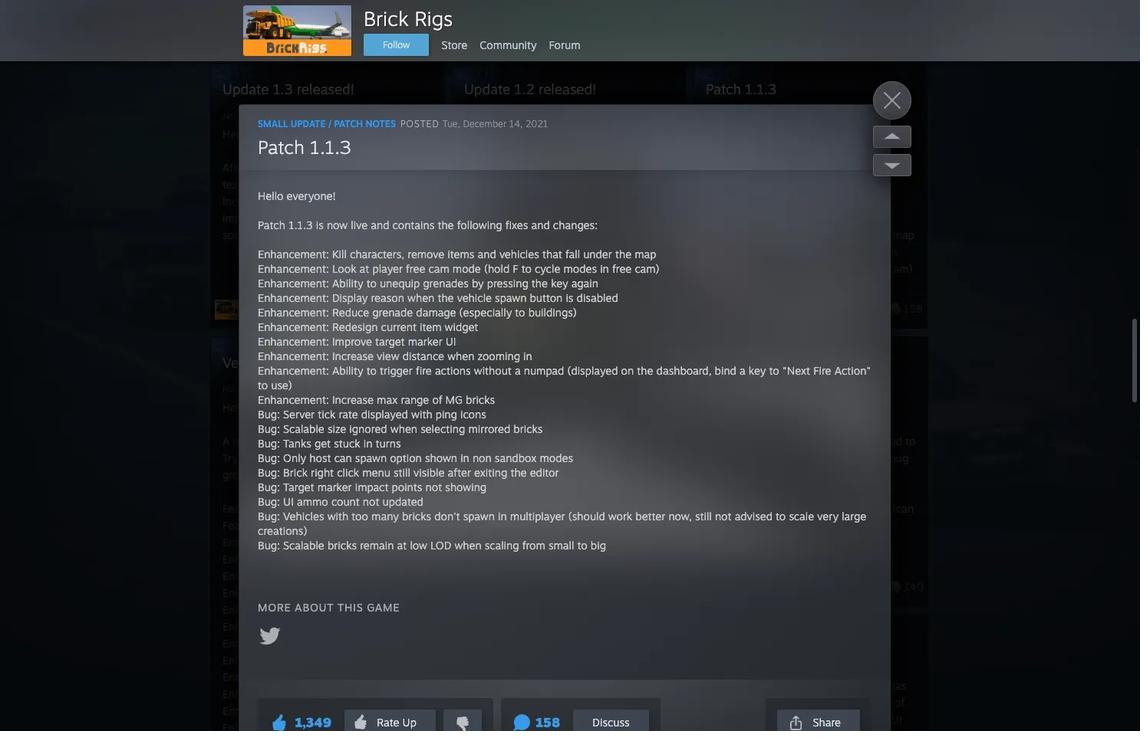Task type: locate. For each thing, give the bounding box(es) containing it.
water physics! on top of that all levels have received a major visual upgrade
[[464, 178, 667, 225]]

cam up 434 on the left top
[[429, 262, 449, 275]]

2 new: from the top
[[714, 536, 740, 549]]

1 horizontal spatial rate
[[787, 566, 806, 579]]

cam inside enhancement: kill characters, remove items and vehicles that fall under the map enhancement: look at player free cam mode (hold f to cycle modes in free cam) enhancement: ability to unequip grenades by pressing the key again enhancement: display reason when the vehicle spawn button is disabled enhancement: reduce grenade damage (especially to buildings) enhancement: redesign current item widget enhancement: improve target marker ui enhancement: increase view distance when zooming in enhancement: ability to trigger fire actions without a numpad (displayed on the dashboard, bind a key to "next fire action" to use) enhancement: increase max range of mg bricks bug: server tick rate displayed with ping icons bug: scalable size ignored when selecting mirrored bricks bug: tanks get stuck in turns bug: only host can spawn option shown in non sandbox modes bug: brick right click menu still visible after exiting the editor bug: target marker impact points not
[[877, 246, 897, 259]]

0 vertical spatial grenade
[[372, 306, 413, 319]]

tick inside enhancement: kill characters, remove items and vehicles that fall under the map enhancement: look at player free cam mode (hold f to cycle modes in free cam) enhancement: ability to unequip grenades by pressing the key again enhancement: display reason when the vehicle spawn button is disabled enhancement: reduce grenade damage (especially to buildings) enhancement: redesign current item widget enhancement: improve target marker ui enhancement: increase view distance when zooming in enhancement: ability to trigger fire actions without a numpad (displayed on the dashboard, bind a key to "next fire action" to use) enhancement: increase max range of mg bricks bug: server tick rate displayed with ping icons bug: scalable size ignored when selecting mirrored bricks bug: tanks get stuck in turns bug: only host can spawn option shown in non sandbox modes bug: brick right click menu still visible after exiting the editor bug: target marker impact points not showing bug: ui ammo count not updated bug: vehicles with too many bricks don't spawn in multiplayer (should work better now, still not advised to scale very large creations) bug: scalable bricks remain at low lod when scaling from small to big
[[318, 408, 336, 421]]

physics!
[[626, 178, 667, 191]]

patch 1.1.3 is now live and contains the following fixes and changes:
[[706, 161, 902, 191], [258, 219, 598, 232]]

2021 down patch 1.1.3
[[738, 110, 759, 121]]

mirrored inside enhancement: kill characters, remove items and vehicles that fall under the map enhancement: look at player free cam mode (hold f to cycle modes in free cam) enhancement: ability to unequip grenades by pressing the key again enhancement: display reason when the vehicle spawn button is disabled enhancement: reduce grenade damage (especially to buildings) enhancement: redesign current item widget enhancement: improve target marker ui enhancement: increase view distance when zooming in enhancement: ability to trigger fire actions without a numpad (displayed on the dashboard, bind a key to "next fire action" to use) enhancement: increase max range of mg bricks bug: server tick rate displayed with ping icons bug: scalable size ignored when selecting mirrored bricks bug: tanks get stuck in turns bug: only host can spawn option shown in non sandbox modes bug: brick right click menu still visible after exiting the editor bug: target marker impact points not showing bug: ui ammo count not updated bug: vehicles with too many bricks don't spawn in multiplayer (should work better now, still not advised to scale very large creations) bug: scalable bricks remain at low lod when scaling from small to big
[[468, 423, 510, 436]]

cycle inside enhancement: kill characters, remove items and vehicles that fall under the map enhancement: look at player free cam mode (hold f to cycle modes in free cam) enhancement: ability to unequip grenades by pressing the key again enhancement: display reason when the vehicle spawn button is disabled enhancement: reduce grenade damage (especially to buildings) enhancement: redesign current item widget enhancement: improve target marker ui enhancement: increase view distance when zooming in enhancement: ability to trigger fire actions without a numpad (displayed on the dashboard, bind a key to "next fire action" to use) enhancement: increase max range of mg bricks bug: server tick rate displayed with ping icons bug: scalable size ignored when selecting mirrored bricks bug: tanks get stuck in turns bug: only host can spawn option shown in non sandbox modes bug: brick right click menu still visible after exiting the editor bug: target marker impact points not showing bug: ui ammo count not updated bug: vehicles with too many bricks don't spawn in multiplayer (should work better now, still not advised to scale very large creations) bug: scalable bricks remain at low lod when scaling from small to big
[[535, 262, 560, 275]]

editor for enhancement: kill characters, remove items and vehicles that fall under the map enhancement: look at player free cam mode (hold f to cycle modes in free cam) enhancement: ability to unequip grenades by pressing the key again enhancement: display reason when the vehicle spawn button is disabled enhancement: reduce grenade damage (especially to buildings) enhancement: redesign current item widget enhancement: improve target marker ui enhancement: increase view distance when zooming in enhancement: ability to trigger fire actions without a numpad (displayed on the dashboard, bind a key to "next fire action" to use) enhancement: increase max range of mg bricks bug: server tick rate displayed with ping icons bug: scalable size ignored when selecting mirrored bricks bug: tanks get stuck in turns bug: only host can spawn option shown in non sandbox modes bug: brick right click menu still visible after exiting the editor bug: target marker impact points not showing bug: ui ammo count not updated bug: vehicles with too many bricks don't spawn in multiplayer (should work better now, still not advised to scale very large creations) bug: scalable bricks remain at low lod when scaling from small to big
[[530, 467, 559, 480]]

december
[[463, 118, 507, 130]]

new inside today another patch has been released to the main branch. it includes a ton of bug fixes as well as some new things:
[[814, 469, 834, 482]]

8 - from the top
[[707, 705, 711, 718]]

bind inside enhancement: kill characters, remove items and vehicles that fall under the map enhancement: look at player free cam mode (hold f to cycle modes in free cam) enhancement: ability to unequip grenades by pressing the key again enhancement: display reason when the vehicle spawn button is disabled enhancement: reduce grenade damage (especially to buildings) enhancement: redesign current item widget enhancement: improve target marker ui enhancement: increase view distance when zooming in enhancement: ability to trigger fire actions without a numpad (displayed on the dashboard, bind a key to "next fire action" to use) enhancement: increase max range of mg bricks bug: server tick rate displayed with ping icons bug: scalable size ignored when selecting mirrored bricks bug: tanks get stuck in turns bug: only host can spawn option shown in non sandbox modes bug: brick right click menu still visible after exiting the editor bug: target marker impact points not
[[784, 499, 805, 512]]

improve up today another patch has been released to the main branch. it includes a ton of bug fixes as well as some new things:
[[780, 414, 820, 427]]

player
[[820, 246, 851, 259], [372, 262, 403, 275]]

of inside a new update has been released today, which includes a ton of fixes and improvements. try out the pin feature (press or hold u in a vehicle) and blow up some cars with the new grenade!
[[527, 435, 537, 448]]

with up 1,236
[[859, 566, 880, 579]]

items for enhancement: kill characters, remove items and vehicles that fall under the map enhancement: look at player free cam mode (hold f to cycle modes in free cam) enhancement: ability to unequip grenades by pressing the key again enhancement: display reason when the vehicle spawn button is disabled enhancement: reduce grenade damage (especially to buildings) enhancement: redesign current item widget enhancement: improve target marker ui enhancement: increase view distance when zooming in enhancement: ability to trigger fire actions without a numpad (displayed on the dashboard, bind a key to "next fire action" to use) enhancement: increase max range of mg bricks bug: server tick rate displayed with ping icons bug: scalable size ignored when selecting mirrored bricks bug: tanks get stuck in turns bug: only host can spawn option shown in non sandbox modes bug: brick right click menu still visible after exiting the editor bug: target marker impact points not showing bug: ui ammo count not updated bug: vehicles with too many bricks don't spawn in multiplayer (should work better now, still not advised to scale very large creations) bug: scalable bricks remain at low lod when scaling from small to big
[[448, 248, 474, 261]]

improvements.
[[588, 435, 661, 448]]

again inside enhancement: kill characters, remove items and vehicles that fall under the map enhancement: look at player free cam mode (hold f to cycle modes in free cam) enhancement: ability to unequip grenades by pressing the key again enhancement: display reason when the vehicle spawn button is disabled enhancement: reduce grenade damage (especially to buildings) enhancement: redesign current item widget enhancement: improve target marker ui enhancement: increase view distance when zooming in enhancement: ability to trigger fire actions without a numpad (displayed on the dashboard, bind a key to "next fire action" to use) enhancement: increase max range of mg bricks bug: server tick rate displayed with ping icons bug: scalable size ignored when selecting mirrored bricks bug: tanks get stuck in turns bug: only host can spawn option shown in non sandbox modes bug: brick right click menu still visible after exiting the editor bug: target marker impact points not showing bug: ui ammo count not updated bug: vehicles with too many bricks don't spawn in multiplayer (should work better now, still not advised to scale very large creations) bug: scalable bricks remain at low lod when scaling from small to big
[[571, 277, 598, 290]]

spawn inside "- new: auto counter steering feature (can be disabled in gameplay settings) - new: tiny 1sx1sx1s camera brick - new: first aid kit (automatically used when in the inventory) - new: better e-motor sounds - fixed: vehicles not moving for other clients in multiplayer - fixed: 90 degree actuator limits not saved - fixed: changing other video settings disables fps limit - fixed: clients can spawn vehicles above the brick limit"
[[804, 705, 836, 718]]

patch up dec 14, 2021
[[706, 81, 741, 97]]

bug up (can
[[890, 452, 909, 465]]

is inside enhancement: kill characters, remove items and vehicles that fall under the map enhancement: look at player free cam mode (hold f to cycle modes in free cam) enhancement: ability to unequip grenades by pressing the key again enhancement: display reason when the vehicle spawn button is disabled enhancement: reduce grenade damage (especially to buildings) enhancement: redesign current item widget enhancement: improve target marker ui enhancement: increase view distance when zooming in enhancement: ability to trigger fire actions without a numpad (displayed on the dashboard, bind a key to "next fire action" to use) enhancement: increase max range of mg bricks bug: server tick rate displayed with ping icons bug: scalable size ignored when selecting mirrored bricks bug: tanks get stuck in turns bug: only host can spawn option shown in non sandbox modes bug: brick right click menu still visible after exiting the editor bug: target marker impact points not
[[815, 330, 822, 343]]

shown inside enhancement: kill characters, remove items and vehicles that fall under the map enhancement: look at player free cam mode (hold f to cycle modes in free cam) enhancement: ability to unequip grenades by pressing the key again enhancement: display reason when the vehicle spawn button is disabled enhancement: reduce grenade damage (especially to buildings) enhancement: redesign current item widget enhancement: improve target marker ui enhancement: increase view distance when zooming in enhancement: ability to trigger fire actions without a numpad (displayed on the dashboard, bind a key to "next fire action" to use) enhancement: increase max range of mg bricks bug: server tick rate displayed with ping icons bug: scalable size ignored when selecting mirrored bricks bug: tanks get stuck in turns bug: only host can spawn option shown in non sandbox modes bug: brick right click menu still visible after exiting the editor bug: target marker impact points not
[[873, 651, 905, 664]]

buildings) for enhancement: kill characters, remove items and vehicles that fall under the map enhancement: look at player free cam mode (hold f to cycle modes in free cam) enhancement: ability to unequip grenades by pressing the key again enhancement: display reason when the vehicle spawn button is disabled enhancement: reduce grenade damage (especially to buildings) enhancement: redesign current item widget enhancement: improve target marker ui enhancement: increase view distance when zooming in enhancement: ability to trigger fire actions without a numpad (displayed on the dashboard, bind a key to "next fire action" to use) enhancement: increase max range of mg bricks bug: server tick rate displayed with ping icons bug: scalable size ignored when selecting mirrored bricks bug: tanks get stuck in turns bug: only host can spawn option shown in non sandbox modes bug: brick right click menu still visible after exiting the editor bug: target marker impact points not showing bug: ui ammo count not updated bug: vehicles with too many bricks don't spawn in multiplayer (should work better now, still not advised to scale very large creations) bug: scalable bricks remain at low lod when scaling from small to big
[[528, 306, 577, 319]]

improve inside enhancement: kill characters, remove items and vehicles that fall under the map enhancement: look at player free cam mode (hold f to cycle modes in free cam) enhancement: ability to unequip grenades by pressing the key again enhancement: display reason when the vehicle spawn button is disabled enhancement: reduce grenade damage (especially to buildings) enhancement: redesign current item widget enhancement: improve target marker ui enhancement: increase view distance when zooming in enhancement: ability to trigger fire actions without a numpad (displayed on the dashboard, bind a key to "next fire action" to use) enhancement: increase max range of mg bricks bug: server tick rate displayed with ping icons bug: scalable size ignored when selecting mirrored bricks bug: tanks get stuck in turns bug: only host can spawn option shown in non sandbox modes bug: brick right click menu still visible after exiting the editor bug: target marker impact points not showing bug: ui ammo count not updated bug: vehicles with too many bricks don't spawn in multiplayer (should work better now, still not advised to scale very large creations) bug: scalable bricks remain at low lod when scaling from small to big
[[332, 335, 372, 348]]

1 horizontal spatial cam)
[[888, 262, 913, 275]]

1 horizontal spatial sandbox
[[740, 668, 782, 681]]

without inside enhancement: kill characters, remove items and vehicles that fall under the map enhancement: look at player free cam mode (hold f to cycle modes in free cam) enhancement: ability to unequip grenades by pressing the key again enhancement: display reason when the vehicle spawn button is disabled enhancement: reduce grenade damage (especially to buildings) enhancement: redesign current item widget enhancement: improve target marker ui enhancement: increase view distance when zooming in enhancement: ability to trigger fire actions without a numpad (displayed on the dashboard, bind a key to "next fire action" to use) enhancement: increase max range of mg bricks bug: server tick rate displayed with ping icons bug: scalable size ignored when selecting mirrored bricks bug: tanks get stuck in turns bug: only host can spawn option shown in non sandbox modes bug: brick right click menu still visible after exiting the editor bug: target marker impact points not showing bug: ui ammo count not updated bug: vehicles with too many bricks don't spawn in multiplayer (should work better now, still not advised to scale very large creations) bug: scalable bricks remain at low lod when scaling from small to big
[[474, 364, 512, 377]]

it up visual
[[510, 178, 517, 191]]

respawn
[[342, 688, 383, 701]]

grenade inside enhancement: kill characters, remove items and vehicles that fall under the map enhancement: look at player free cam mode (hold f to cycle modes in free cam) enhancement: ability to unequip grenades by pressing the key again enhancement: display reason when the vehicle spawn button is disabled enhancement: reduce grenade damage (especially to buildings) enhancement: redesign current item widget enhancement: improve target marker ui enhancement: increase view distance when zooming in enhancement: ability to trigger fire actions without a numpad (displayed on the dashboard, bind a key to "next fire action" to use) enhancement: increase max range of mg bricks bug: server tick rate displayed with ping icons bug: scalable size ignored when selecting mirrored bricks bug: tanks get stuck in turns bug: only host can spawn option shown in non sandbox modes bug: brick right click menu still visible after exiting the editor bug: target marker impact points not showing bug: ui ammo count not updated bug: vehicles with too many bricks don't spawn in multiplayer (should work better now, still not advised to scale very large creations) bug: scalable bricks remain at low lod when scaling from small to big
[[372, 306, 413, 319]]

1 vertical spatial distance
[[851, 431, 892, 444]]

unequip up 3,328
[[380, 277, 420, 290]]

target inside enhancement: kill characters, remove items and vehicles that fall under the map enhancement: look at player free cam mode (hold f to cycle modes in free cam) enhancement: ability to unequip grenades by pressing the key again enhancement: display reason when the vehicle spawn button is disabled enhancement: reduce grenade damage (especially to buildings) enhancement: redesign current item widget enhancement: improve target marker ui enhancement: increase view distance when zooming in enhancement: ability to trigger fire actions without a numpad (displayed on the dashboard, bind a key to "next fire action" to use) enhancement: increase max range of mg bricks bug: server tick rate displayed with ping icons bug: scalable size ignored when selecting mirrored bricks bug: tanks get stuck in turns bug: only host can spawn option shown in non sandbox modes bug: brick right click menu still visible after exiting the editor bug: target marker impact points not showing bug: ui ammo count not updated bug: vehicles with too many bricks don't spawn in multiplayer (should work better now, still not advised to scale very large creations) bug: scalable bricks remain at low lod when scaling from small to big
[[375, 335, 405, 348]]

0 horizontal spatial cam
[[429, 262, 449, 275]]

1 vertical spatial are
[[396, 212, 411, 225]]

numpad inside enhancement: kill characters, remove items and vehicles that fall under the map enhancement: look at player free cam mode (hold f to cycle modes in free cam) enhancement: ability to unequip grenades by pressing the key again enhancement: display reason when the vehicle spawn button is disabled enhancement: reduce grenade damage (especially to buildings) enhancement: redesign current item widget enhancement: improve target marker ui enhancement: increase view distance when zooming in enhancement: ability to trigger fire actions without a numpad (displayed on the dashboard, bind a key to "next fire action" to use) enhancement: increase max range of mg bricks bug: server tick rate displayed with ping icons bug: scalable size ignored when selecting mirrored bricks bug: tanks get stuck in turns bug: only host can spawn option shown in non sandbox modes bug: brick right click menu still visible after exiting the editor bug: target marker impact points not
[[795, 482, 835, 495]]

distance inside enhancement: kill characters, remove items and vehicles that fall under the map enhancement: look at player free cam mode (hold f to cycle modes in free cam) enhancement: ability to unequip grenades by pressing the key again enhancement: display reason when the vehicle spawn button is disabled enhancement: reduce grenade damage (especially to buildings) enhancement: redesign current item widget enhancement: improve target marker ui enhancement: increase view distance when zooming in enhancement: ability to trigger fire actions without a numpad (displayed on the dashboard, bind a key to "next fire action" to use) enhancement: increase max range of mg bricks bug: server tick rate displayed with ping icons bug: scalable size ignored when selecting mirrored bricks bug: tanks get stuck in turns bug: only host can spawn option shown in non sandbox modes bug: brick right click menu still visible after exiting the editor bug: target marker impact points not showing bug: ui ammo count not updated bug: vehicles with too many bricks don't spawn in multiplayer (should work better now, still not advised to scale very large creations) bug: scalable bricks remain at low lod when scaling from small to big
[[403, 350, 444, 363]]

1 horizontal spatial buildings)
[[775, 364, 823, 377]]

0 vertical spatial by
[[472, 277, 484, 290]]

fixes inside a new update has been released today, which includes a ton of fixes and improvements. try out the pin feature (press or hold u in a vehicle) and blow up some cars with the new grenade!
[[540, 435, 563, 448]]

gameplay
[[779, 519, 827, 532]]

new: up be in the right of the page
[[714, 503, 740, 516]]

showing
[[445, 481, 487, 494]]

2 cycle from the left
[[788, 262, 814, 275]]

icons inside enhancement: kill characters, remove items and vehicles that fall under the map enhancement: look at player free cam mode (hold f to cycle modes in free cam) enhancement: ability to unequip grenades by pressing the key again enhancement: display reason when the vehicle spawn button is disabled enhancement: reduce grenade damage (especially to buildings) enhancement: redesign current item widget enhancement: improve target marker ui enhancement: increase view distance when zooming in enhancement: ability to trigger fire actions without a numpad (displayed on the dashboard, bind a key to "next fire action" to use) enhancement: increase max range of mg bricks bug: server tick rate displayed with ping icons bug: scalable size ignored when selecting mirrored bricks bug: tanks get stuck in turns bug: only host can spawn option shown in non sandbox modes bug: brick right click menu still visible after exiting the editor bug: target marker impact points not
[[706, 583, 732, 596]]

0 horizontal spatial damage
[[416, 306, 456, 319]]

target for enhancement: kill characters, remove items and vehicles that fall under the map enhancement: look at player free cam mode (hold f to cycle modes in free cam) enhancement: ability to unequip grenades by pressing the key again enhancement: display reason when the vehicle spawn button is disabled enhancement: reduce grenade damage (especially to buildings) enhancement: redesign current item widget enhancement: improve target marker ui enhancement: increase view distance when zooming in enhancement: ability to trigger fire actions without a numpad (displayed on the dashboard, bind a key to "next fire action" to use) enhancement: increase max range of mg bricks bug: server tick rate displayed with ping icons bug: scalable size ignored when selecting mirrored bricks bug: tanks get stuck in turns bug: only host can spawn option shown in non sandbox modes bug: brick right click menu still visible after exiting the editor bug: target marker impact points not
[[731, 718, 762, 731]]

2 horizontal spatial update
[[464, 81, 510, 97]]

fall inside enhancement: kill characters, remove items and vehicles that fall under the map enhancement: look at player free cam mode (hold f to cycle modes in free cam) enhancement: ability to unequip grenades by pressing the key again enhancement: display reason when the vehicle spawn button is disabled enhancement: reduce grenade damage (especially to buildings) enhancement: redesign current item widget enhancement: improve target marker ui enhancement: increase view distance when zooming in enhancement: ability to trigger fire actions without a numpad (displayed on the dashboard, bind a key to "next fire action" to use) enhancement: increase max range of mg bricks bug: server tick rate displayed with ping icons bug: scalable size ignored when selecting mirrored bricks bug: tanks get stuck in turns bug: only host can spawn option shown in non sandbox modes bug: brick right click menu still visible after exiting the editor bug: target marker impact points not showing bug: ui ammo count not updated bug: vehicles with too many bricks don't spawn in multiplayer (should work better now, still not advised to scale very large creations) bug: scalable bricks remain at low lod when scaling from small to big
[[565, 248, 580, 261]]

2021 for version 1.1 released!
[[255, 384, 276, 395]]

points for enhancement: kill characters, remove items and vehicles that fall under the map enhancement: look at player free cam mode (hold f to cycle modes in free cam) enhancement: ability to unequip grenades by pressing the key again enhancement: display reason when the vehicle spawn button is disabled enhancement: reduce grenade damage (especially to buildings) enhancement: redesign current item widget enhancement: improve target marker ui enhancement: increase view distance when zooming in enhancement: ability to trigger fire actions without a numpad (displayed on the dashboard, bind a key to "next fire action" to use) enhancement: increase max range of mg bricks bug: server tick rate displayed with ping icons bug: scalable size ignored when selecting mirrored bricks bug: tanks get stuck in turns bug: only host can spawn option shown in non sandbox modes bug: brick right click menu still visible after exiting the editor bug: target marker impact points not
[[840, 718, 870, 731]]

0 horizontal spatial bind
[[715, 364, 736, 377]]

0 horizontal spatial f
[[513, 262, 518, 275]]

cam up 1,452
[[877, 246, 897, 259]]

1 vertical spatial patch
[[751, 680, 778, 693]]

0 horizontal spatial icons
[[460, 408, 486, 421]]

1 vertical spatial impact
[[803, 718, 837, 731]]

today another patch has been released to the main branch. it includes a ton of bug fixes as well as some new things:
[[707, 435, 916, 482]]

target for enhancement: kill characters, remove items and vehicles that fall under the map enhancement: look at player free cam mode (hold f to cycle modes in free cam) enhancement: ability to unequip grenades by pressing the key again enhancement: display reason when the vehicle spawn button is disabled enhancement: reduce grenade damage (especially to buildings) enhancement: redesign current item widget enhancement: improve target marker ui enhancement: increase view distance when zooming in enhancement: ability to trigger fire actions without a numpad (displayed on the dashboard, bind a key to "next fire action" to use) enhancement: increase max range of mg bricks bug: server tick rate displayed with ping icons bug: scalable size ignored when selecting mirrored bricks bug: tanks get stuck in turns bug: only host can spawn option shown in non sandbox modes bug: brick right click menu still visible after exiting the editor bug: target marker impact points not showing bug: ui ammo count not updated bug: vehicles with too many bricks don't spawn in multiplayer (should work better now, still not advised to scale very large creations) bug: scalable bricks remain at low lod when scaling from small to big
[[283, 481, 314, 494]]

update up 'pin'
[[257, 435, 291, 448]]

hello everyone! for patch time
[[707, 401, 785, 414]]

1 vertical spatial items
[[448, 248, 474, 261]]

that inside enhancement: kill characters, remove items and vehicles that fall under the map enhancement: look at player free cam mode (hold f to cycle modes in free cam) enhancement: ability to unequip grenades by pressing the key again enhancement: display reason when the vehicle spawn button is disabled enhancement: reduce grenade damage (especially to buildings) enhancement: redesign current item widget enhancement: improve target marker ui enhancement: increase view distance when zooming in enhancement: ability to trigger fire actions without a numpad (displayed on the dashboard, bind a key to "next fire action" to use) enhancement: increase max range of mg bricks bug: server tick rate displayed with ping icons bug: scalable size ignored when selecting mirrored bricks bug: tanks get stuck in turns bug: only host can spawn option shown in non sandbox modes bug: brick right click menu still visible after exiting the editor bug: target marker impact points not showing bug: ui ammo count not updated bug: vehicles with too many bricks don't spawn in multiplayer (should work better now, still not advised to scale very large creations) bug: scalable bricks remain at low lod when scaling from small to big
[[542, 248, 562, 261]]

get up ammo
[[315, 437, 331, 450]]

hello down sep
[[707, 401, 732, 414]]

option inside enhancement: kill characters, remove items and vehicles that fall under the map enhancement: look at player free cam mode (hold f to cycle modes in free cam) enhancement: ability to unequip grenades by pressing the key again enhancement: display reason when the vehicle spawn button is disabled enhancement: reduce grenade damage (especially to buildings) enhancement: redesign current item widget enhancement: improve target marker ui enhancement: increase view distance when zooming in enhancement: ability to trigger fire actions without a numpad (displayed on the dashboard, bind a key to "next fire action" to use) enhancement: increase max range of mg bricks bug: server tick rate displayed with ping icons bug: scalable size ignored when selecting mirrored bricks bug: tanks get stuck in turns bug: only host can spawn option shown in non sandbox modes bug: brick right click menu still visible after exiting the editor bug: target marker impact points not
[[838, 651, 870, 664]]

0 horizontal spatial menu
[[362, 467, 390, 480]]

brick down clients
[[726, 722, 750, 732]]

0 horizontal spatial use)
[[271, 379, 292, 392]]

marker up things:
[[856, 414, 890, 427]]

2 f from the left
[[766, 262, 772, 275]]

everyone! down "sep 17, 2021"
[[735, 401, 785, 414]]

fall for enhancement: kill characters, remove items and vehicles that fall under the map enhancement: look at player free cam mode (hold f to cycle modes in free cam) enhancement: ability to unequip grenades by pressing the key again enhancement: display reason when the vehicle spawn button is disabled enhancement: reduce grenade damage (especially to buildings) enhancement: redesign current item widget enhancement: improve target marker ui enhancement: increase view distance when zooming in enhancement: ability to trigger fire actions without a numpad (displayed on the dashboard, bind a key to "next fire action" to use) enhancement: increase max range of mg bricks bug: server tick rate displayed with ping icons bug: scalable size ignored when selecting mirrored bricks bug: tanks get stuck in turns bug: only host can spawn option shown in non sandbox modes bug: brick right click menu still visible after exiting the editor bug: target marker impact points not
[[824, 229, 838, 242]]

dashboard, for enhancement: kill characters, remove items and vehicles that fall under the map enhancement: look at player free cam mode (hold f to cycle modes in free cam) enhancement: ability to unequip grenades by pressing the key again enhancement: display reason when the vehicle spawn button is disabled enhancement: reduce grenade damage (especially to buildings) enhancement: redesign current item widget enhancement: improve target marker ui enhancement: increase view distance when zooming in enhancement: ability to trigger fire actions without a numpad (displayed on the dashboard, bind a key to "next fire action" to use) enhancement: increase max range of mg bricks bug: server tick rate displayed with ping icons bug: scalable size ignored when selecting mirrored bricks bug: tanks get stuck in turns bug: only host can spawn option shown in non sandbox modes bug: brick right click menu still visible after exiting the editor bug: target marker impact points not showing bug: ui ammo count not updated bug: vehicles with too many bricks don't spawn in multiplayer (should work better now, still not advised to scale very large creations) bug: scalable bricks remain at low lod when scaling from small to big
[[656, 364, 712, 377]]

actions for enhancement: kill characters, remove items and vehicles that fall under the map enhancement: look at player free cam mode (hold f to cycle modes in free cam) enhancement: ability to unequip grenades by pressing the key again enhancement: display reason when the vehicle spawn button is disabled enhancement: reduce grenade damage (especially to buildings) enhancement: redesign current item widget enhancement: improve target marker ui enhancement: increase view distance when zooming in enhancement: ability to trigger fire actions without a numpad (displayed on the dashboard, bind a key to "next fire action" to use) enhancement: increase max range of mg bricks bug: server tick rate displayed with ping icons bug: scalable size ignored when selecting mirrored bricks bug: tanks get stuck in turns bug: only host can spawn option shown in non sandbox modes bug: brick right click menu still visible after exiting the editor bug: target marker impact points not showing bug: ui ammo count not updated bug: vehicles with too many bricks don't spawn in multiplayer (should work better now, still not advised to scale very large creations) bug: scalable bricks remain at low lod when scaling from small to big
[[435, 364, 471, 377]]

fire for enhancement: kill characters, remove items and vehicles that fall under the map enhancement: look at player free cam mode (hold f to cycle modes in free cam) enhancement: ability to unequip grenades by pressing the key again enhancement: display reason when the vehicle spawn button is disabled enhancement: reduce grenade damage (especially to buildings) enhancement: redesign current item widget enhancement: improve target marker ui enhancement: increase view distance when zooming in enhancement: ability to trigger fire actions without a numpad (displayed on the dashboard, bind a key to "next fire action" to use) enhancement: increase max range of mg bricks bug: server tick rate displayed with ping icons bug: scalable size ignored when selecting mirrored bricks bug: tanks get stuck in turns bug: only host can spawn option shown in non sandbox modes bug: brick right click menu still visible after exiting the editor bug: target marker impact points not
[[882, 499, 900, 512]]

can inside enhancement: kill characters, remove items and vehicles that fall under the map enhancement: look at player free cam mode (hold f to cycle modes in free cam) enhancement: ability to unequip grenades by pressing the key again enhancement: display reason when the vehicle spawn button is disabled enhancement: reduce grenade damage (especially to buildings) enhancement: redesign current item widget enhancement: improve target marker ui enhancement: increase view distance when zooming in enhancement: ability to trigger fire actions without a numpad (displayed on the dashboard, bind a key to "next fire action" to use) enhancement: increase max range of mg bricks bug: server tick rate displayed with ping icons bug: scalable size ignored when selecting mirrored bricks bug: tanks get stuck in turns bug: only host can spawn option shown in non sandbox modes bug: brick right click menu still visible after exiting the editor bug: target marker impact points not showing bug: ui ammo count not updated bug: vehicles with too many bricks don't spawn in multiplayer (should work better now, still not advised to scale very large creations) bug: scalable bricks remain at low lod when scaling from small to big
[[334, 452, 352, 465]]

host for enhancement: kill characters, remove items and vehicles that fall under the map enhancement: look at player free cam mode (hold f to cycle modes in free cam) enhancement: ability to unequip grenades by pressing the key again enhancement: display reason when the vehicle spawn button is disabled enhancement: reduce grenade damage (especially to buildings) enhancement: redesign current item widget enhancement: improve target marker ui enhancement: increase view distance when zooming in enhancement: ability to trigger fire actions without a numpad (displayed on the dashboard, bind a key to "next fire action" to use) enhancement: increase max range of mg bricks bug: server tick rate displayed with ping icons bug: scalable size ignored when selecting mirrored bricks bug: tanks get stuck in turns bug: only host can spawn option shown in non sandbox modes bug: brick right click menu still visible after exiting the editor bug: target marker impact points not
[[757, 651, 779, 664]]

store
[[442, 38, 467, 51]]

1 vertical spatial redesign
[[780, 381, 826, 394]]

0 vertical spatial player
[[820, 246, 851, 259]]

chat
[[342, 705, 363, 718]]

1 vertical spatial target
[[731, 718, 762, 731]]

item
[[420, 321, 442, 334], [868, 381, 890, 394]]

cycle for enhancement: kill characters, remove items and vehicles that fall under the map enhancement: look at player free cam mode (hold f to cycle modes in free cam) enhancement: ability to unequip grenades by pressing the key again enhancement: display reason when the vehicle spawn button is disabled enhancement: reduce grenade damage (especially to buildings) enhancement: redesign current item widget enhancement: improve target marker ui enhancement: increase view distance when zooming in enhancement: ability to trigger fire actions without a numpad (displayed on the dashboard, bind a key to "next fire action" to use) enhancement: increase max range of mg bricks bug: server tick rate displayed with ping icons bug: scalable size ignored when selecting mirrored bricks bug: tanks get stuck in turns bug: only host can spawn option shown in non sandbox modes bug: brick right click menu still visible after exiting the editor bug: target marker impact points not showing bug: ui ammo count not updated bug: vehicles with too many bricks don't spawn in multiplayer (should work better now, still not advised to scale very large creations) bug: scalable bricks remain at low lod when scaling from small to big
[[535, 262, 560, 275]]

tick
[[318, 408, 336, 421], [766, 566, 784, 579]]

action" inside enhancement: kill characters, remove items and vehicles that fall under the map enhancement: look at player free cam mode (hold f to cycle modes in free cam) enhancement: ability to unequip grenades by pressing the key again enhancement: display reason when the vehicle spawn button is disabled enhancement: reduce grenade damage (especially to buildings) enhancement: redesign current item widget enhancement: improve target marker ui enhancement: increase view distance when zooming in enhancement: ability to trigger fire actions without a numpad (displayed on the dashboard, bind a key to "next fire action" to use) enhancement: increase max range of mg bricks bug: server tick rate displayed with ping icons bug: scalable size ignored when selecting mirrored bricks bug: tanks get stuck in turns bug: only host can spawn option shown in non sandbox modes bug: brick right click menu still visible after exiting the editor bug: target marker impact points not
[[706, 516, 742, 529]]

1 mode from the left
[[453, 262, 481, 275]]

mirrored up blow
[[468, 423, 510, 436]]

0 vertical spatial limit
[[771, 688, 792, 701]]

is inside patch 1.1.3 is now live and contains the following fixes and changes:
[[764, 161, 772, 174]]

redesign
[[332, 321, 378, 334], [780, 381, 826, 394]]

2021 right 18,
[[255, 384, 276, 395]]

following for bug: ui ammo count not updated
[[457, 219, 502, 232]]

disabled down 1,452
[[825, 330, 867, 343]]

pressing up time
[[770, 296, 811, 309]]

a inside aug 10, 2021 the first patch after the new update has been released! i tried to address a lot of the initial feedback about the overall ui design as well as various bugs and iss
[[870, 697, 875, 710]]

stuck inside enhancement: kill characters, remove items and vehicles that fall under the map enhancement: look at player free cam mode (hold f to cycle modes in free cam) enhancement: ability to unequip grenades by pressing the key again enhancement: display reason when the vehicle spawn button is disabled enhancement: reduce grenade damage (especially to buildings) enhancement: redesign current item widget enhancement: improve target marker ui enhancement: increase view distance when zooming in enhancement: ability to trigger fire actions without a numpad (displayed on the dashboard, bind a key to "next fire action" to use) enhancement: increase max range of mg bricks bug: server tick rate displayed with ping icons bug: scalable size ignored when selecting mirrored bricks bug: tanks get stuck in turns bug: only host can spawn option shown in non sandbox modes bug: brick right click menu still visible after exiting the editor bug: target marker impact points not
[[782, 634, 808, 647]]

2 released from the left
[[861, 435, 902, 448]]

widget inside enhancement: kill characters, remove items and vehicles that fall under the map enhancement: look at player free cam mode (hold f to cycle modes in free cam) enhancement: ability to unequip grenades by pressing the key again enhancement: display reason when the vehicle spawn button is disabled enhancement: reduce grenade damage (especially to buildings) enhancement: redesign current item widget enhancement: improve target marker ui enhancement: increase view distance when zooming in enhancement: ability to trigger fire actions without a numpad (displayed on the dashboard, bind a key to "next fire action" to use) enhancement: increase max range of mg bricks bug: server tick rate displayed with ping icons bug: scalable size ignored when selecting mirrored bricks bug: tanks get stuck in turns bug: only host can spawn option shown in non sandbox modes bug: brick right click menu still visible after exiting the editor bug: target marker impact points not showing bug: ui ammo count not updated bug: vehicles with too many bricks don't spawn in multiplayer (should work better now, still not advised to scale very large creations) bug: scalable bricks remain at low lod when scaling from small to big
[[445, 321, 478, 334]]

0 vertical spatial map
[[893, 229, 915, 242]]

2 horizontal spatial released!
[[735, 697, 780, 710]]

update for update 1.3 released!
[[223, 81, 269, 97]]

f for enhancement: kill characters, remove items and vehicles that fall under the map enhancement: look at player free cam mode (hold f to cycle modes in free cam) enhancement: ability to unequip grenades by pressing the key again enhancement: display reason when the vehicle spawn button is disabled enhancement: reduce grenade damage (especially to buildings) enhancement: redesign current item widget enhancement: improve target marker ui enhancement: increase view distance when zooming in enhancement: ability to trigger fire actions without a numpad (displayed on the dashboard, bind a key to "next fire action" to use) enhancement: increase max range of mg bricks bug: server tick rate displayed with ping icons bug: scalable size ignored when selecting mirrored bricks bug: tanks get stuck in turns bug: only host can spawn option shown in non sandbox modes bug: brick right click menu still visible after exiting the editor bug: target marker impact points not
[[766, 262, 772, 275]]

sandbox for enhancement: kill characters, remove items and vehicles that fall under the map enhancement: look at player free cam mode (hold f to cycle modes in free cam) enhancement: ability to unequip grenades by pressing the key again enhancement: display reason when the vehicle spawn button is disabled enhancement: reduce grenade damage (especially to buildings) enhancement: redesign current item widget enhancement: improve target marker ui enhancement: increase view distance when zooming in enhancement: ability to trigger fire actions without a numpad (displayed on the dashboard, bind a key to "next fire action" to use) enhancement: increase max range of mg bricks bug: server tick rate displayed with ping icons bug: scalable size ignored when selecting mirrored bricks bug: tanks get stuck in turns bug: only host can spawn option shown in non sandbox modes bug: brick right click menu still visible after exiting the editor bug: target marker impact points not showing bug: ui ammo count not updated bug: vehicles with too many bricks don't spawn in multiplayer (should work better now, still not advised to scale very large creations) bug: scalable bricks remain at low lod when scaling from small to big
[[495, 452, 537, 465]]

visible inside enhancement: kill characters, remove items and vehicles that fall under the map enhancement: look at player free cam mode (hold f to cycle modes in free cam) enhancement: ability to unequip grenades by pressing the key again enhancement: display reason when the vehicle spawn button is disabled enhancement: reduce grenade damage (especially to buildings) enhancement: redesign current item widget enhancement: improve target marker ui enhancement: increase view distance when zooming in enhancement: ability to trigger fire actions without a numpad (displayed on the dashboard, bind a key to "next fire action" to use) enhancement: increase max range of mg bricks bug: server tick rate displayed with ping icons bug: scalable size ignored when selecting mirrored bricks bug: tanks get stuck in turns bug: only host can spawn option shown in non sandbox modes bug: brick right click menu still visible after exiting the editor bug: target marker impact points not showing bug: ui ammo count not updated bug: vehicles with too many bricks don't spawn in multiplayer (should work better now, still not advised to scale very large creations) bug: scalable bricks remain at low lod when scaling from small to big
[[414, 467, 445, 480]]

finally for update 1.3 released!
[[351, 178, 381, 191]]

2 cam) from the left
[[888, 262, 913, 275]]

the
[[309, 5, 325, 18], [886, 161, 902, 174], [260, 178, 276, 191], [438, 219, 454, 232], [266, 229, 282, 242], [874, 229, 890, 242], [615, 248, 632, 261], [532, 277, 548, 290], [438, 292, 454, 305], [814, 296, 831, 309], [886, 313, 902, 326], [637, 364, 653, 377], [261, 452, 277, 465], [624, 452, 641, 465], [707, 452, 723, 465], [511, 467, 527, 480], [609, 486, 625, 499], [706, 499, 722, 512], [444, 536, 460, 549], [749, 570, 765, 583], [434, 621, 450, 634], [808, 680, 824, 693], [769, 701, 785, 714], [707, 714, 723, 727], [836, 714, 853, 727], [707, 722, 723, 732]]

numpad for enhancement: kill characters, remove items and vehicles that fall under the map enhancement: look at player free cam mode (hold f to cycle modes in free cam) enhancement: ability to unequip grenades by pressing the key again enhancement: display reason when the vehicle spawn button is disabled enhancement: reduce grenade damage (especially to buildings) enhancement: redesign current item widget enhancement: improve target marker ui enhancement: increase view distance when zooming in enhancement: ability to trigger fire actions without a numpad (displayed on the dashboard, bind a key to "next fire action" to use) enhancement: increase max range of mg bricks bug: server tick rate displayed with ping icons bug: scalable size ignored when selecting mirrored bricks bug: tanks get stuck in turns bug: only host can spawn option shown in non sandbox modes bug: brick right click menu still visible after exiting the editor bug: target marker impact points not showing bug: ui ammo count not updated bug: vehicles with too many bricks don't spawn in multiplayer (should work better now, still not advised to scale very large creations) bug: scalable bricks remain at low lod when scaling from small to big
[[524, 364, 564, 377]]

2 finally from the left
[[531, 178, 560, 191]]

0 horizontal spatial after
[[448, 467, 471, 480]]

rate for enhancement: kill characters, remove items and vehicles that fall under the map enhancement: look at player free cam mode (hold f to cycle modes in free cam) enhancement: ability to unequip grenades by pressing the key again enhancement: display reason when the vehicle spawn button is disabled enhancement: reduce grenade damage (especially to buildings) enhancement: redesign current item widget enhancement: improve target marker ui enhancement: increase view distance when zooming in enhancement: ability to trigger fire actions without a numpad (displayed on the dashboard, bind a key to "next fire action" to use) enhancement: increase max range of mg bricks bug: server tick rate displayed with ping icons bug: scalable size ignored when selecting mirrored bricks bug: tanks get stuck in turns bug: only host can spawn option shown in non sandbox modes bug: brick right click menu still visible after exiting the editor bug: target marker impact points not showing bug: ui ammo count not updated bug: vehicles with too many bricks don't spawn in multiplayer (should work better now, still not advised to scale very large creations) bug: scalable bricks remain at low lod when scaling from small to big
[[339, 408, 358, 421]]

(especially
[[459, 306, 512, 319], [706, 364, 759, 377]]

0 vertical spatial on
[[621, 364, 634, 377]]

1 vertical spatial grenades
[[706, 296, 752, 309]]

0 vertical spatial bug
[[318, 212, 337, 225]]

shown for enhancement: kill characters, remove items and vehicles that fall under the map enhancement: look at player free cam mode (hold f to cycle modes in free cam) enhancement: ability to unequip grenades by pressing the key again enhancement: display reason when the vehicle spawn button is disabled enhancement: reduce grenade damage (especially to buildings) enhancement: redesign current item widget enhancement: improve target marker ui enhancement: increase view distance when zooming in enhancement: ability to trigger fire actions without a numpad (displayed on the dashboard, bind a key to "next fire action" to use) enhancement: increase max range of mg bricks bug: server tick rate displayed with ping icons bug: scalable size ignored when selecting mirrored bricks bug: tanks get stuck in turns bug: only host can spawn option shown in non sandbox modes bug: brick right click menu still visible after exiting the editor bug: target marker impact points not showing bug: ui ammo count not updated bug: vehicles with too many bricks don't spawn in multiplayer (should work better now, still not advised to scale very large creations) bug: scalable bricks remain at low lod when scaling from small to big
[[425, 452, 457, 465]]

fire
[[813, 364, 831, 377], [882, 499, 900, 512]]

option for enhancement: kill characters, remove items and vehicles that fall under the map enhancement: look at player free cam mode (hold f to cycle modes in free cam) enhancement: ability to unequip grenades by pressing the key again enhancement: display reason when the vehicle spawn button is disabled enhancement: reduce grenade damage (especially to buildings) enhancement: redesign current item widget enhancement: improve target marker ui enhancement: increase view distance when zooming in enhancement: ability to trigger fire actions without a numpad (displayed on the dashboard, bind a key to "next fire action" to use) enhancement: increase max range of mg bricks bug: server tick rate displayed with ping icons bug: scalable size ignored when selecting mirrored bricks bug: tanks get stuck in turns bug: only host can spawn option shown in non sandbox modes bug: brick right click menu still visible after exiting the editor bug: target marker impact points not showing bug: ui ammo count not updated bug: vehicles with too many bricks don't spawn in multiplayer (should work better now, still not advised to scale very large creations) bug: scalable bricks remain at low lod when scaling from small to big
[[390, 452, 422, 465]]

icons inside enhancement: kill characters, remove items and vehicles that fall under the map enhancement: look at player free cam mode (hold f to cycle modes in free cam) enhancement: ability to unequip grenades by pressing the key again enhancement: display reason when the vehicle spawn button is disabled enhancement: reduce grenade damage (especially to buildings) enhancement: redesign current item widget enhancement: improve target marker ui enhancement: increase view distance when zooming in enhancement: ability to trigger fire actions without a numpad (displayed on the dashboard, bind a key to "next fire action" to use) enhancement: increase max range of mg bricks bug: server tick rate displayed with ping icons bug: scalable size ignored when selecting mirrored bricks bug: tanks get stuck in turns bug: only host can spawn option shown in non sandbox modes bug: brick right click menu still visible after exiting the editor bug: target marker impact points not showing bug: ui ammo count not updated bug: vehicles with too many bricks don't spawn in multiplayer (should work better now, still not advised to scale very large creations) bug: scalable bricks remain at low lod when scaling from small to big
[[460, 408, 486, 421]]

pressing
[[487, 277, 528, 290], [770, 296, 811, 309]]

about
[[295, 602, 334, 615]]

0 vertical spatial scalable
[[283, 423, 324, 436]]

actuator
[[801, 638, 842, 651]]

dashboard, up tiny
[[725, 499, 780, 512]]

17,
[[724, 384, 735, 395]]

1 horizontal spatial on
[[621, 364, 634, 377]]

1 vertical spatial have
[[583, 195, 607, 208]]

1 vertical spatial action"
[[706, 516, 742, 529]]

some down testing
[[223, 229, 249, 242]]

1 vertical spatial current
[[829, 381, 865, 394]]

scalable up stay
[[283, 539, 324, 552]]

1 vertical spatial buildings)
[[775, 364, 823, 377]]

tanks inside enhancement: kill characters, remove items and vehicles that fall under the map enhancement: look at player free cam mode (hold f to cycle modes in free cam) enhancement: ability to unequip grenades by pressing the key again enhancement: display reason when the vehicle spawn button is disabled enhancement: reduce grenade damage (especially to buildings) enhancement: redesign current item widget enhancement: improve target marker ui enhancement: increase view distance when zooming in enhancement: ability to trigger fire actions without a numpad (displayed on the dashboard, bind a key to "next fire action" to use) enhancement: increase max range of mg bricks bug: server tick rate displayed with ping icons bug: scalable size ignored when selecting mirrored bricks bug: tanks get stuck in turns bug: only host can spawn option shown in non sandbox modes bug: brick right click menu still visible after exiting the editor bug: target marker impact points not
[[731, 634, 759, 647]]

been down the
[[707, 697, 731, 710]]

still inside enhancement: kill characters, remove items and vehicles that fall under the map enhancement: look at player free cam mode (hold f to cycle modes in free cam) enhancement: ability to unequip grenades by pressing the key again enhancement: display reason when the vehicle spawn button is disabled enhancement: reduce grenade damage (especially to buildings) enhancement: redesign current item widget enhancement: improve target marker ui enhancement: increase view distance when zooming in enhancement: ability to trigger fire actions without a numpad (displayed on the dashboard, bind a key to "next fire action" to use) enhancement: increase max range of mg bricks bug: server tick rate displayed with ping icons bug: scalable size ignored when selecting mirrored bricks bug: tanks get stuck in turns bug: only host can spawn option shown in non sandbox modes bug: brick right click menu still visible after exiting the editor bug: target marker impact points not
[[842, 684, 858, 697]]

target inside enhancement: kill characters, remove items and vehicles that fall under the map enhancement: look at player free cam mode (hold f to cycle modes in free cam) enhancement: ability to unequip grenades by pressing the key again enhancement: display reason when the vehicle spawn button is disabled enhancement: reduce grenade damage (especially to buildings) enhancement: redesign current item widget enhancement: improve target marker ui enhancement: increase view distance when zooming in enhancement: ability to trigger fire actions without a numpad (displayed on the dashboard, bind a key to "next fire action" to use) enhancement: increase max range of mg bricks bug: server tick rate displayed with ping icons bug: scalable size ignored when selecting mirrored bricks bug: tanks get stuck in turns bug: only host can spawn option shown in non sandbox modes bug: brick right click menu still visible after exiting the editor bug: target marker impact points not
[[731, 718, 762, 731]]

as
[[334, 195, 345, 208], [371, 195, 382, 208], [732, 469, 743, 482], [769, 469, 780, 482], [743, 730, 754, 732], [779, 730, 790, 732]]

reflection
[[340, 570, 387, 583], [604, 570, 651, 583]]

tanks
[[283, 437, 311, 450], [731, 634, 759, 647]]

size inside enhancement: kill characters, remove items and vehicles that fall under the map enhancement: look at player free cam mode (hold f to cycle modes in free cam) enhancement: ability to unequip grenades by pressing the key again enhancement: display reason when the vehicle spawn button is disabled enhancement: reduce grenade damage (especially to buildings) enhancement: redesign current item widget enhancement: improve target marker ui enhancement: increase view distance when zooming in enhancement: ability to trigger fire actions without a numpad (displayed on the dashboard, bind a key to "next fire action" to use) enhancement: increase max range of mg bricks bug: server tick rate displayed with ping icons bug: scalable size ignored when selecting mirrored bricks bug: tanks get stuck in turns bug: only host can spawn option shown in non sandbox modes bug: brick right click menu still visible after exiting the editor bug: target marker impact points not showing bug: ui ammo count not updated bug: vehicles with too many bricks don't spawn in multiplayer (should work better now, still not advised to scale very large creations) bug: scalable bricks remain at low lod when scaling from small to big
[[328, 423, 346, 436]]

finally for update 1.2 released!
[[531, 178, 560, 191]]

on for enhancement: kill characters, remove items and vehicles that fall under the map enhancement: look at player free cam mode (hold f to cycle modes in free cam) enhancement: ability to unequip grenades by pressing the key again enhancement: display reason when the vehicle spawn button is disabled enhancement: reduce grenade damage (especially to buildings) enhancement: redesign current item widget enhancement: improve target marker ui enhancement: increase view distance when zooming in enhancement: ability to trigger fire actions without a numpad (displayed on the dashboard, bind a key to "next fire action" to use) enhancement: increase max range of mg bricks bug: server tick rate displayed with ping icons bug: scalable size ignored when selecting mirrored bricks bug: tanks get stuck in turns bug: only host can spawn option shown in non sandbox modes bug: brick right click menu still visible after exiting the editor bug: target marker impact points not
[[892, 482, 905, 495]]

editor for enhancement: kill characters, remove items and vehicles that fall under the map enhancement: look at player free cam mode (hold f to cycle modes in free cam) enhancement: ability to unequip grenades by pressing the key again enhancement: display reason when the vehicle spawn button is disabled enhancement: reduce grenade damage (especially to buildings) enhancement: redesign current item widget enhancement: improve target marker ui enhancement: increase view distance when zooming in enhancement: ability to trigger fire actions without a numpad (displayed on the dashboard, bind a key to "next fire action" to use) enhancement: increase max range of mg bricks bug: server tick rate displayed with ping icons bug: scalable size ignored when selecting mirrored bricks bug: tanks get stuck in turns bug: only host can spawn option shown in non sandbox modes bug: brick right click menu still visible after exiting the editor bug: target marker impact points not
[[788, 701, 817, 714]]

weather
[[331, 536, 371, 549]]

vehicles
[[758, 229, 797, 242], [499, 248, 539, 261], [284, 503, 324, 516], [839, 705, 879, 718]]

look inside enhancement: kill characters, remove items and vehicles that fall under the map enhancement: look at player free cam mode (hold f to cycle modes in free cam) enhancement: ability to unequip grenades by pressing the key again enhancement: display reason when the vehicle spawn button is disabled enhancement: reduce grenade damage (especially to buildings) enhancement: redesign current item widget enhancement: improve target marker ui enhancement: increase view distance when zooming in enhancement: ability to trigger fire actions without a numpad (displayed on the dashboard, bind a key to "next fire action" to use) enhancement: increase max range of mg bricks bug: server tick rate displayed with ping icons bug: scalable size ignored when selecting mirrored bricks bug: tanks get stuck in turns bug: only host can spawn option shown in non sandbox modes bug: brick right click menu still visible after exiting the editor bug: target marker impact points not
[[780, 246, 804, 259]]

2 (hold from the left
[[737, 262, 763, 275]]

of inside water physics! on top of that all levels have received a major visual upgrade
[[501, 195, 511, 208]]

3 - from the top
[[707, 553, 711, 566]]

buildings) inside enhancement: kill characters, remove items and vehicles that fall under the map enhancement: look at player free cam mode (hold f to cycle modes in free cam) enhancement: ability to unequip grenades by pressing the key again enhancement: display reason when the vehicle spawn button is disabled enhancement: reduce grenade damage (especially to buildings) enhancement: redesign current item widget enhancement: improve target marker ui enhancement: increase view distance when zooming in enhancement: ability to trigger fire actions without a numpad (displayed on the dashboard, bind a key to "next fire action" to use) enhancement: increase max range of mg bricks bug: server tick rate displayed with ping icons bug: scalable size ignored when selecting mirrored bricks bug: tanks get stuck in turns bug: only host can spawn option shown in non sandbox modes bug: brick right click menu still visible after exiting the editor bug: target marker impact points not
[[775, 364, 823, 377]]

f inside enhancement: kill characters, remove items and vehicles that fall under the map enhancement: look at player free cam mode (hold f to cycle modes in free cam) enhancement: ability to unequip grenades by pressing the key again enhancement: display reason when the vehicle spawn button is disabled enhancement: reduce grenade damage (especially to buildings) enhancement: redesign current item widget enhancement: improve target marker ui enhancement: increase view distance when zooming in enhancement: ability to trigger fire actions without a numpad (displayed on the dashboard, bind a key to "next fire action" to use) enhancement: increase max range of mg bricks bug: server tick rate displayed with ping icons bug: scalable size ignored when selecting mirrored bricks bug: tanks get stuck in turns bug: only host can spawn option shown in non sandbox modes bug: brick right click menu still visible after exiting the editor bug: target marker impact points not showing bug: ui ammo count not updated bug: vehicles with too many bricks don't spawn in multiplayer (should work better now, still not advised to scale very large creations) bug: scalable bricks remain at low lod when scaling from small to big
[[513, 262, 518, 275]]

1 vertical spatial fire
[[864, 465, 880, 478]]

0 horizontal spatial under
[[583, 248, 612, 261]]

reason
[[371, 292, 404, 305], [819, 313, 852, 326]]

0 vertical spatial numpad
[[524, 364, 564, 377]]

still for enhancement: kill characters, remove items and vehicles that fall under the map enhancement: look at player free cam mode (hold f to cycle modes in free cam) enhancement: ability to unequip grenades by pressing the key again enhancement: display reason when the vehicle spawn button is disabled enhancement: reduce grenade damage (especially to buildings) enhancement: redesign current item widget enhancement: improve target marker ui enhancement: increase view distance when zooming in enhancement: ability to trigger fire actions without a numpad (displayed on the dashboard, bind a key to "next fire action" to use) enhancement: increase max range of mg bricks bug: server tick rate displayed with ping icons bug: scalable size ignored when selecting mirrored bricks bug: tanks get stuck in turns bug: only host can spawn option shown in non sandbox modes bug: brick right click menu still visible after exiting the editor bug: target marker impact points not
[[842, 684, 858, 697]]

1.1.3 down dec 14, 2021
[[737, 161, 761, 174]]

other down 1,236
[[867, 604, 894, 617]]

range for enhancement: kill characters, remove items and vehicles that fall under the map enhancement: look at player free cam mode (hold f to cycle modes in free cam) enhancement: ability to unequip grenades by pressing the key again enhancement: display reason when the vehicle spawn button is disabled enhancement: reduce grenade damage (especially to buildings) enhancement: redesign current item widget enhancement: improve target marker ui enhancement: increase view distance when zooming in enhancement: ability to trigger fire actions without a numpad (displayed on the dashboard, bind a key to "next fire action" to use) enhancement: increase max range of mg bricks bug: server tick rate displayed with ping icons bug: scalable size ignored when selecting mirrored bricks bug: tanks get stuck in turns bug: only host can spawn option shown in non sandbox modes bug: brick right click menu still visible after exiting the editor bug: target marker impact points not showing bug: ui ammo count not updated bug: vehicles with too many bricks don't spawn in multiplayer (should work better now, still not advised to scale very large creations) bug: scalable bricks remain at low lod when scaling from small to big
[[401, 394, 429, 407]]

enough
[[402, 553, 439, 566]]

1 vertical spatial grenade
[[820, 347, 861, 360]]

4 - from the top
[[707, 587, 711, 600]]

clients
[[746, 705, 780, 718]]

menu for enhancement: kill characters, remove items and vehicles that fall under the map enhancement: look at player free cam mode (hold f to cycle modes in free cam) enhancement: ability to unequip grenades by pressing the key again enhancement: display reason when the vehicle spawn button is disabled enhancement: reduce grenade damage (especially to buildings) enhancement: redesign current item widget enhancement: improve target marker ui enhancement: increase view distance when zooming in enhancement: ability to trigger fire actions without a numpad (displayed on the dashboard, bind a key to "next fire action" to use) enhancement: increase max range of mg bricks bug: server tick rate displayed with ping icons bug: scalable size ignored when selecting mirrored bricks bug: tanks get stuck in turns bug: only host can spawn option shown in non sandbox modes bug: brick right click menu still visible after exiting the editor bug: target marker impact points not showing bug: ui ammo count not updated bug: vehicles with too many bricks don't spawn in multiplayer (should work better now, still not advised to scale very large creations) bug: scalable bricks remain at low lod when scaling from small to big
[[362, 467, 390, 480]]

fixes down main
[[707, 469, 729, 482]]

by for enhancement: kill characters, remove items and vehicles that fall under the map enhancement: look at player free cam mode (hold f to cycle modes in free cam) enhancement: ability to unequip grenades by pressing the key again enhancement: display reason when the vehicle spawn button is disabled enhancement: reduce grenade damage (especially to buildings) enhancement: redesign current item widget enhancement: improve target marker ui enhancement: increase view distance when zooming in enhancement: ability to trigger fire actions without a numpad (displayed on the dashboard, bind a key to "next fire action" to use) enhancement: increase max range of mg bricks bug: server tick rate displayed with ping icons bug: scalable size ignored when selecting mirrored bricks bug: tanks get stuck in turns bug: only host can spawn option shown in non sandbox modes bug: brick right click menu still visible after exiting the editor bug: target marker impact points not
[[755, 296, 767, 309]]

menu inside enhancement: kill characters, remove items and vehicles that fall under the map enhancement: look at player free cam mode (hold f to cycle modes in free cam) enhancement: ability to unequip grenades by pressing the key again enhancement: display reason when the vehicle spawn button is disabled enhancement: reduce grenade damage (especially to buildings) enhancement: redesign current item widget enhancement: improve target marker ui enhancement: increase view distance when zooming in enhancement: ability to trigger fire actions without a numpad (displayed on the dashboard, bind a key to "next fire action" to use) enhancement: increase max range of mg bricks bug: server tick rate displayed with ping icons bug: scalable size ignored when selecting mirrored bricks bug: tanks get stuck in turns bug: only host can spawn option shown in non sandbox modes bug: brick right click menu still visible after exiting the editor bug: target marker impact points not showing bug: ui ammo count not updated bug: vehicles with too many bricks don't spawn in multiplayer (should work better now, still not advised to scale very large creations) bug: scalable bricks remain at low lod when scaling from small to big
[[362, 467, 390, 480]]

selecting inside enhancement: kill characters, remove items and vehicles that fall under the map enhancement: look at player free cam mode (hold f to cycle modes in free cam) enhancement: ability to unequip grenades by pressing the key again enhancement: display reason when the vehicle spawn button is disabled enhancement: reduce grenade damage (especially to buildings) enhancement: redesign current item widget enhancement: improve target marker ui enhancement: increase view distance when zooming in enhancement: ability to trigger fire actions without a numpad (displayed on the dashboard, bind a key to "next fire action" to use) enhancement: increase max range of mg bricks bug: server tick rate displayed with ping icons bug: scalable size ignored when selecting mirrored bricks bug: tanks get stuck in turns bug: only host can spawn option shown in non sandbox modes bug: brick right click menu still visible after exiting the editor bug: target marker impact points not showing bug: ui ammo count not updated bug: vehicles with too many bricks don't spawn in multiplayer (should work better now, still not advised to scale very large creations) bug: scalable bricks remain at low lod when scaling from small to big
[[421, 423, 465, 436]]

marker
[[408, 335, 442, 348], [856, 414, 890, 427], [317, 481, 352, 494], [765, 718, 800, 731]]

multiplayer inside enhancement: kill characters, remove items and vehicles that fall under the map enhancement: look at player free cam mode (hold f to cycle modes in free cam) enhancement: ability to unequip grenades by pressing the key again enhancement: display reason when the vehicle spawn button is disabled enhancement: reduce grenade damage (especially to buildings) enhancement: redesign current item widget enhancement: improve target marker ui enhancement: increase view distance when zooming in enhancement: ability to trigger fire actions without a numpad (displayed on the dashboard, bind a key to "next fire action" to use) enhancement: increase max range of mg bricks bug: server tick rate displayed with ping icons bug: scalable size ignored when selecting mirrored bricks bug: tanks get stuck in turns bug: only host can spawn option shown in non sandbox modes bug: brick right click menu still visible after exiting the editor bug: target marker impact points not showing bug: ui ammo count not updated bug: vehicles with too many bricks don't spawn in multiplayer (should work better now, still not advised to scale very large creations) bug: scalable bricks remain at low lod when scaling from small to big
[[510, 510, 565, 523]]

0 vertical spatial bind
[[715, 364, 736, 377]]

fire for enhancement: kill characters, remove items and vehicles that fall under the map enhancement: look at player free cam mode (hold f to cycle modes in free cam) enhancement: ability to unequip grenades by pressing the key again enhancement: display reason when the vehicle spawn button is disabled enhancement: reduce grenade damage (especially to buildings) enhancement: redesign current item widget enhancement: improve target marker ui enhancement: increase view distance when zooming in enhancement: ability to trigger fire actions without a numpad (displayed on the dashboard, bind a key to "next fire action" to use) enhancement: increase max range of mg bricks bug: server tick rate displayed with ping icons bug: scalable size ignored when selecting mirrored bricks bug: tanks get stuck in turns bug: only host can spawn option shown in non sandbox modes bug: brick right click menu still visible after exiting the editor bug: target marker impact points not showing bug: ui ammo count not updated bug: vehicles with too many bricks don't spawn in multiplayer (should work better now, still not advised to scale very large creations) bug: scalable bricks remain at low lod when scaling from small to big
[[416, 364, 432, 377]]

scoreboard
[[297, 587, 353, 600]]

in inside feature: pin vehicles feature: he grenade enhancement: sunny weather with snow on the ground enhancement: stay in warmup until enough players join enhancement: improve reflection cubemap detail and disabled screen space reflection enhancement: scoreboard column labels enhancement: improve car handling enhancement: recently used category for the vehicle browser enhancement: outline around vehicle thumbnails enhancement: character lod's enhancement: loadout container mesh enhancement: increase respawn delay for more looting time enhancement: increase chat history length
[[322, 553, 331, 566]]

finally up all
[[531, 178, 560, 191]]

"next for enhancement: kill characters, remove items and vehicles that fall under the map enhancement: look at player free cam mode (hold f to cycle modes in free cam) enhancement: ability to unequip grenades by pressing the key again enhancement: display reason when the vehicle spawn button is disabled enhancement: reduce grenade damage (especially to buildings) enhancement: redesign current item widget enhancement: improve target marker ui enhancement: increase view distance when zooming in enhancement: ability to trigger fire actions without a numpad (displayed on the dashboard, bind a key to "next fire action" to use) enhancement: increase max range of mg bricks bug: server tick rate displayed with ping icons bug: scalable size ignored when selecting mirrored bricks bug: tanks get stuck in turns bug: only host can spawn option shown in non sandbox modes bug: brick right click menu still visible after exiting the editor bug: target marker impact points not
[[851, 499, 879, 512]]

still for enhancement: kill characters, remove items and vehicles that fall under the map enhancement: look at player free cam mode (hold f to cycle modes in free cam) enhancement: ability to unequip grenades by pressing the key again enhancement: display reason when the vehicle spawn button is disabled enhancement: reduce grenade damage (especially to buildings) enhancement: redesign current item widget enhancement: improve target marker ui enhancement: increase view distance when zooming in enhancement: ability to trigger fire actions without a numpad (displayed on the dashboard, bind a key to "next fire action" to use) enhancement: increase max range of mg bricks bug: server tick rate displayed with ping icons bug: scalable size ignored when selecting mirrored bricks bug: tanks get stuck in turns bug: only host can spawn option shown in non sandbox modes bug: brick right click menu still visible after exiting the editor bug: target marker impact points not showing bug: ui ammo count not updated bug: vehicles with too many bricks don't spawn in multiplayer (should work better now, still not advised to scale very large creations) bug: scalable bricks remain at low lod when scaling from small to big
[[394, 467, 410, 480]]

disabled down join
[[492, 570, 533, 583]]

well down feedback
[[757, 730, 776, 732]]

brick down the settings)
[[854, 536, 878, 549]]

1 horizontal spatial reduce
[[780, 347, 817, 360]]

1 horizontal spatial has
[[812, 435, 829, 448]]

reason for enhancement: kill characters, remove items and vehicles that fall under the map enhancement: look at player free cam mode (hold f to cycle modes in free cam) enhancement: ability to unequip grenades by pressing the key again enhancement: display reason when the vehicle spawn button is disabled enhancement: reduce grenade damage (especially to buildings) enhancement: redesign current item widget enhancement: improve target marker ui enhancement: increase view distance when zooming in enhancement: ability to trigger fire actions without a numpad (displayed on the dashboard, bind a key to "next fire action" to use) enhancement: increase max range of mg bricks bug: server tick rate displayed with ping icons bug: scalable size ignored when selecting mirrored bricks bug: tanks get stuck in turns bug: only host can spawn option shown in non sandbox modes bug: brick right click menu still visible after exiting the editor bug: target marker impact points not showing bug: ui ammo count not updated bug: vehicles with too many bricks don't spawn in multiplayer (should work better now, still not advised to scale very large creations) bug: scalable bricks remain at low lod when scaling from small to big
[[371, 292, 404, 305]]

0 horizontal spatial patch 1.1.3 is now live and contains the following fixes and changes:
[[258, 219, 598, 232]]

still right now,
[[695, 510, 712, 523]]

0 horizontal spatial buildings)
[[528, 306, 577, 319]]

finally inside you have been asking for it since 2016, and now it is finally here:
[[531, 178, 560, 191]]

player inside enhancement: kill characters, remove items and vehicles that fall under the map enhancement: look at player free cam mode (hold f to cycle modes in free cam) enhancement: ability to unequip grenades by pressing the key again enhancement: display reason when the vehicle spawn button is disabled enhancement: reduce grenade damage (especially to buildings) enhancement: redesign current item widget enhancement: improve target marker ui enhancement: increase view distance when zooming in enhancement: ability to trigger fire actions without a numpad (displayed on the dashboard, bind a key to "next fire action" to use) enhancement: increase max range of mg bricks bug: server tick rate displayed with ping icons bug: scalable size ignored when selecting mirrored bricks bug: tanks get stuck in turns bug: only host can spawn option shown in non sandbox modes bug: brick right click menu still visible after exiting the editor bug: target marker impact points not
[[820, 246, 851, 259]]

tanks up 'pin'
[[283, 437, 311, 450]]

current inside enhancement: kill characters, remove items and vehicles that fall under the map enhancement: look at player free cam mode (hold f to cycle modes in free cam) enhancement: ability to unequip grenades by pressing the key again enhancement: display reason when the vehicle spawn button is disabled enhancement: reduce grenade damage (especially to buildings) enhancement: redesign current item widget enhancement: improve target marker ui enhancement: increase view distance when zooming in enhancement: ability to trigger fire actions without a numpad (displayed on the dashboard, bind a key to "next fire action" to use) enhancement: increase max range of mg bricks bug: server tick rate displayed with ping icons bug: scalable size ignored when selecting mirrored bricks bug: tanks get stuck in turns bug: only host can spawn option shown in non sandbox modes bug: brick right click menu still visible after exiting the editor bug: target marker impact points not
[[829, 381, 865, 394]]

after a few months of development and testing the new update is finally ready. it includes new features as well as many improvements and bug fixes. here are some of the most interesting changes:
[[223, 161, 424, 242]]

1 vertical spatial includes
[[454, 435, 495, 448]]

1 (hold from the left
[[484, 262, 510, 275]]

cycle inside enhancement: kill characters, remove items and vehicles that fall under the map enhancement: look at player free cam mode (hold f to cycle modes in free cam) enhancement: ability to unequip grenades by pressing the key again enhancement: display reason when the vehicle spawn button is disabled enhancement: reduce grenade damage (especially to buildings) enhancement: redesign current item widget enhancement: improve target marker ui enhancement: increase view distance when zooming in enhancement: ability to trigger fire actions without a numpad (displayed on the dashboard, bind a key to "next fire action" to use) enhancement: increase max range of mg bricks bug: server tick rate displayed with ping icons bug: scalable size ignored when selecting mirrored bricks bug: tanks get stuck in turns bug: only host can spawn option shown in non sandbox modes bug: brick right click menu still visible after exiting the editor bug: target marker impact points not
[[788, 262, 814, 275]]

by inside enhancement: kill characters, remove items and vehicles that fall under the map enhancement: look at player free cam mode (hold f to cycle modes in free cam) enhancement: ability to unequip grenades by pressing the key again enhancement: display reason when the vehicle spawn button is disabled enhancement: reduce grenade damage (especially to buildings) enhancement: redesign current item widget enhancement: improve target marker ui enhancement: increase view distance when zooming in enhancement: ability to trigger fire actions without a numpad (displayed on the dashboard, bind a key to "next fire action" to use) enhancement: increase max range of mg bricks bug: server tick rate displayed with ping icons bug: scalable size ignored when selecting mirrored bricks bug: tanks get stuck in turns bug: only host can spawn option shown in non sandbox modes bug: brick right click menu still visible after exiting the editor bug: target marker impact points not
[[755, 296, 767, 309]]

it inside today another patch has been released to the main branch. it includes a ton of bug fixes as well as some new things:
[[794, 452, 800, 465]]

1 horizontal spatial characters,
[[798, 212, 852, 225]]

some right up
[[547, 452, 574, 465]]

0 vertical spatial impact
[[355, 481, 389, 494]]

address
[[828, 697, 866, 710]]

selecting inside enhancement: kill characters, remove items and vehicles that fall under the map enhancement: look at player free cam mode (hold f to cycle modes in free cam) enhancement: ability to unequip grenades by pressing the key again enhancement: display reason when the vehicle spawn button is disabled enhancement: reduce grenade damage (especially to buildings) enhancement: redesign current item widget enhancement: improve target marker ui enhancement: increase view distance when zooming in enhancement: ability to trigger fire actions without a numpad (displayed on the dashboard, bind a key to "next fire action" to use) enhancement: increase max range of mg bricks bug: server tick rate displayed with ping icons bug: scalable size ignored when selecting mirrored bricks bug: tanks get stuck in turns bug: only host can spawn option shown in non sandbox modes bug: brick right click menu still visible after exiting the editor bug: target marker impact points not
[[869, 600, 913, 613]]

fixed: down clients
[[714, 638, 743, 651]]

zooming
[[478, 350, 520, 363], [736, 448, 779, 461]]

ignored for enhancement: kill characters, remove items and vehicles that fall under the map enhancement: look at player free cam mode (hold f to cycle modes in free cam) enhancement: ability to unequip grenades by pressing the key again enhancement: display reason when the vehicle spawn button is disabled enhancement: reduce grenade damage (especially to buildings) enhancement: redesign current item widget enhancement: improve target marker ui enhancement: increase view distance when zooming in enhancement: ability to trigger fire actions without a numpad (displayed on the dashboard, bind a key to "next fire action" to use) enhancement: increase max range of mg bricks bug: server tick rate displayed with ping icons bug: scalable size ignored when selecting mirrored bricks bug: tanks get stuck in turns bug: only host can spawn option shown in non sandbox modes bug: brick right click menu still visible after exiting the editor bug: target marker impact points not showing bug: ui ammo count not updated bug: vehicles with too many bricks don't spawn in multiplayer (should work better now, still not advised to scale very large creations) bug: scalable bricks remain at low lod when scaling from small to big
[[349, 423, 387, 436]]

grenades for enhancement: kill characters, remove items and vehicles that fall under the map enhancement: look at player free cam mode (hold f to cycle modes in free cam) enhancement: ability to unequip grenades by pressing the key again enhancement: display reason when the vehicle spawn button is disabled enhancement: reduce grenade damage (especially to buildings) enhancement: redesign current item widget enhancement: improve target marker ui enhancement: increase view distance when zooming in enhancement: ability to trigger fire actions without a numpad (displayed on the dashboard, bind a key to "next fire action" to use) enhancement: increase max range of mg bricks bug: server tick rate displayed with ping icons bug: scalable size ignored when selecting mirrored bricks bug: tanks get stuck in turns bug: only host can spawn option shown in non sandbox modes bug: brick right click menu still visible after exiting the editor bug: target marker impact points not showing bug: ui ammo count not updated bug: vehicles with too many bricks don't spawn in multiplayer (should work better now, still not advised to scale very large creations) bug: scalable bricks remain at low lod when scaling from small to big
[[423, 277, 469, 290]]

remove for enhancement: kill characters, remove items and vehicles that fall under the map enhancement: look at player free cam mode (hold f to cycle modes in free cam) enhancement: ability to unequip grenades by pressing the key again enhancement: display reason when the vehicle spawn button is disabled enhancement: reduce grenade damage (especially to buildings) enhancement: redesign current item widget enhancement: improve target marker ui enhancement: increase view distance when zooming in enhancement: ability to trigger fire actions without a numpad (displayed on the dashboard, bind a key to "next fire action" to use) enhancement: increase max range of mg bricks bug: server tick rate displayed with ping icons bug: scalable size ignored when selecting mirrored bricks bug: tanks get stuck in turns bug: only host can spawn option shown in non sandbox modes bug: brick right click menu still visible after exiting the editor bug: target marker impact points not
[[856, 212, 892, 225]]

new down 'steering'
[[331, 290, 352, 303]]

characters, for enhancement: kill characters, remove items and vehicles that fall under the map enhancement: look at player free cam mode (hold f to cycle modes in free cam) enhancement: ability to unequip grenades by pressing the key again enhancement: display reason when the vehicle spawn button is disabled enhancement: reduce grenade damage (especially to buildings) enhancement: redesign current item widget enhancement: improve target marker ui enhancement: increase view distance when zooming in enhancement: ability to trigger fire actions without a numpad (displayed on the dashboard, bind a key to "next fire action" to use) enhancement: increase max range of mg bricks bug: server tick rate displayed with ping icons bug: scalable size ignored when selecting mirrored bricks bug: tanks get stuck in turns bug: only host can spawn option shown in non sandbox modes bug: brick right click menu still visible after exiting the editor bug: target marker impact points not
[[798, 212, 852, 225]]

0 horizontal spatial grenade
[[372, 306, 413, 319]]

max for enhancement: kill characters, remove items and vehicles that fall under the map enhancement: look at player free cam mode (hold f to cycle modes in free cam) enhancement: ability to unequip grenades by pressing the key again enhancement: display reason when the vehicle spawn button is disabled enhancement: reduce grenade damage (especially to buildings) enhancement: redesign current item widget enhancement: improve target marker ui enhancement: increase view distance when zooming in enhancement: ability to trigger fire actions without a numpad (displayed on the dashboard, bind a key to "next fire action" to use) enhancement: increase max range of mg bricks bug: server tick rate displayed with ping icons bug: scalable size ignored when selecting mirrored bricks bug: tanks get stuck in turns bug: only host can spawn option shown in non sandbox modes bug: brick right click menu still visible after exiting the editor bug: target marker impact points not showing bug: ui ammo count not updated bug: vehicles with too many bricks don't spawn in multiplayer (should work better now, still not advised to scale very large creations) bug: scalable bricks remain at low lod when scaling from small to big
[[377, 394, 398, 407]]

0 horizontal spatial displayed
[[361, 408, 408, 421]]

buildings)
[[528, 306, 577, 319], [775, 364, 823, 377]]

more inside new bricks: steering wheels, compact seats, new actuators, couplings and more
[[326, 307, 351, 320]]

not
[[425, 481, 442, 494], [363, 496, 379, 509], [715, 510, 732, 523], [791, 604, 807, 617], [875, 638, 891, 651], [873, 718, 890, 731]]

updated
[[383, 496, 423, 509]]

vehicles down better
[[746, 604, 787, 617]]

dashboard, up sep
[[656, 364, 712, 377]]

everyone! up few
[[251, 127, 300, 140]]

option up "video"
[[838, 651, 870, 664]]

right left i
[[759, 684, 782, 697]]

0 horizontal spatial live
[[351, 219, 368, 232]]

up
[[531, 452, 543, 465]]

0 vertical spatial most
[[328, 5, 353, 18]]

that for enhancement: kill characters, remove items and vehicles that fall under the map enhancement: look at player free cam mode (hold f to cycle modes in free cam) enhancement: ability to unequip grenades by pressing the key again enhancement: display reason when the vehicle spawn button is disabled enhancement: reduce grenade damage (especially to buildings) enhancement: redesign current item widget enhancement: improve target marker ui enhancement: increase view distance when zooming in enhancement: ability to trigger fire actions without a numpad (displayed on the dashboard, bind a key to "next fire action" to use) enhancement: increase max range of mg bricks bug: server tick rate displayed with ping icons bug: scalable size ignored when selecting mirrored bricks bug: tanks get stuck in turns bug: only host can spawn option shown in non sandbox modes bug: brick right click menu still visible after exiting the editor bug: target marker impact points not
[[801, 229, 821, 242]]

1 released from the left
[[343, 435, 385, 448]]

distance for enhancement: kill characters, remove items and vehicles that fall under the map enhancement: look at player free cam mode (hold f to cycle modes in free cam) enhancement: ability to unequip grenades by pressing the key again enhancement: display reason when the vehicle spawn button is disabled enhancement: reduce grenade damage (especially to buildings) enhancement: redesign current item widget enhancement: improve target marker ui enhancement: increase view distance when zooming in enhancement: ability to trigger fire actions without a numpad (displayed on the dashboard, bind a key to "next fire action" to use) enhancement: increase max range of mg bricks bug: server tick rate displayed with ping icons bug: scalable size ignored when selecting mirrored bricks bug: tanks get stuck in turns bug: only host can spawn option shown in non sandbox modes bug: brick right click menu still visible after exiting the editor bug: target marker impact points not
[[851, 431, 892, 444]]

1 vertical spatial trigger
[[828, 465, 861, 478]]

get right "90"
[[763, 634, 779, 647]]

click
[[337, 467, 359, 480], [785, 684, 807, 697]]

1 cam) from the left
[[635, 262, 660, 275]]

kill inside enhancement: kill characters, remove items and vehicles that fall under the map enhancement: look at player free cam mode (hold f to cycle modes in free cam) enhancement: ability to unequip grenades by pressing the key again enhancement: display reason when the vehicle spawn button is disabled enhancement: reduce grenade damage (especially to buildings) enhancement: redesign current item widget enhancement: improve target marker ui enhancement: increase view distance when zooming in enhancement: ability to trigger fire actions without a numpad (displayed on the dashboard, bind a key to "next fire action" to use) enhancement: increase max range of mg bricks bug: server tick rate displayed with ping icons bug: scalable size ignored when selecting mirrored bricks bug: tanks get stuck in turns bug: only host can spawn option shown in non sandbox modes bug: brick right click menu still visible after exiting the editor bug: target marker impact points not
[[780, 212, 795, 225]]

work
[[608, 510, 632, 523]]

0 horizontal spatial selecting
[[421, 423, 465, 436]]

patch
[[706, 81, 741, 97], [334, 118, 363, 130], [258, 136, 305, 159], [706, 161, 733, 174], [258, 219, 285, 232], [707, 354, 742, 371], [707, 633, 742, 650]]

1 vertical spatial displayed
[[809, 566, 856, 579]]

after down the
[[706, 701, 729, 714]]

1 vertical spatial remove
[[408, 248, 444, 261]]

1.3
[[273, 81, 293, 97]]

update up features
[[303, 178, 337, 191]]

(press
[[337, 452, 367, 465]]

new left things:
[[814, 469, 834, 482]]

0 horizontal spatial shown
[[425, 452, 457, 465]]

0 vertical spatial contains
[[841, 161, 883, 174]]

rate
[[377, 717, 399, 730]]

a
[[223, 435, 230, 448]]

0 vertical spatial selecting
[[421, 423, 465, 436]]

released! right 1.2
[[539, 81, 596, 97]]

update up jul 9, 2022
[[464, 81, 510, 97]]

were down received
[[644, 212, 668, 225]]

1 horizontal spatial icons
[[706, 583, 732, 596]]

grenade
[[372, 306, 413, 319], [820, 347, 861, 360]]

small update / patch notes posted tue, december 14, 2021 patch 1.1.3
[[258, 118, 548, 159]]

distance for enhancement: kill characters, remove items and vehicles that fall under the map enhancement: look at player free cam mode (hold f to cycle modes in free cam) enhancement: ability to unequip grenades by pressing the key again enhancement: display reason when the vehicle spawn button is disabled enhancement: reduce grenade damage (especially to buildings) enhancement: redesign current item widget enhancement: improve target marker ui enhancement: increase view distance when zooming in enhancement: ability to trigger fire actions without a numpad (displayed on the dashboard, bind a key to "next fire action" to use) enhancement: increase max range of mg bricks bug: server tick rate displayed with ping icons bug: scalable size ignored when selecting mirrored bricks bug: tanks get stuck in turns bug: only host can spawn option shown in non sandbox modes bug: brick right click menu still visible after exiting the editor bug: target marker impact points not showing bug: ui ammo count not updated bug: vehicles with too many bricks don't spawn in multiplayer (should work better now, still not advised to scale very large creations) bug: scalable bricks remain at low lod when scaling from small to big
[[403, 350, 444, 363]]

includes inside today another patch has been released to the main branch. it includes a ton of bug fixes as well as some new things:
[[804, 452, 845, 465]]

ping for enhancement: kill characters, remove items and vehicles that fall under the map enhancement: look at player free cam mode (hold f to cycle modes in free cam) enhancement: ability to unequip grenades by pressing the key again enhancement: display reason when the vehicle spawn button is disabled enhancement: reduce grenade damage (especially to buildings) enhancement: redesign current item widget enhancement: improve target marker ui enhancement: increase view distance when zooming in enhancement: ability to trigger fire actions without a numpad (displayed on the dashboard, bind a key to "next fire action" to use) enhancement: increase max range of mg bricks bug: server tick rate displayed with ping icons bug: scalable size ignored when selecting mirrored bricks bug: tanks get stuck in turns bug: only host can spawn option shown in non sandbox modes bug: brick right click menu still visible after exiting the editor bug: target marker impact points not showing bug: ui ammo count not updated bug: vehicles with too many bricks don't spawn in multiplayer (should work better now, still not advised to scale very large creations) bug: scalable bricks remain at low lod when scaling from small to big
[[436, 408, 457, 421]]

1.1.3 inside small update / patch notes posted tue, december 14, 2021 patch 1.1.3
[[310, 136, 351, 159]]

1 cycle from the left
[[535, 262, 560, 275]]

map
[[893, 229, 915, 242], [635, 248, 656, 261]]

grenades for enhancement: kill characters, remove items and vehicles that fall under the map enhancement: look at player free cam mode (hold f to cycle modes in free cam) enhancement: ability to unequip grenades by pressing the key again enhancement: display reason when the vehicle spawn button is disabled enhancement: reduce grenade damage (especially to buildings) enhancement: redesign current item widget enhancement: improve target marker ui enhancement: increase view distance when zooming in enhancement: ability to trigger fire actions without a numpad (displayed on the dashboard, bind a key to "next fire action" to use) enhancement: increase max range of mg bricks bug: server tick rate displayed with ping icons bug: scalable size ignored when selecting mirrored bricks bug: tanks get stuck in turns bug: only host can spawn option shown in non sandbox modes bug: brick right click menu still visible after exiting the editor bug: target marker impact points not
[[706, 296, 752, 309]]

right inside ', tons of bugs were fixed and lots of other improvements were made. here are some cool things you can try out right now:'
[[464, 279, 487, 292]]

1 f from the left
[[513, 262, 518, 275]]

1 horizontal spatial turns
[[824, 634, 849, 647]]

following down 'on'
[[457, 219, 502, 232]]

update inside a new update has been released today, which includes a ton of fixes and improvements. try out the pin feature (press or hold u in a vehicle) and blow up some cars with the new grenade!
[[257, 435, 291, 448]]

more up length
[[433, 688, 459, 701]]

numpad for enhancement: kill characters, remove items and vehicles that fall under the map enhancement: look at player free cam mode (hold f to cycle modes in free cam) enhancement: ability to unequip grenades by pressing the key again enhancement: display reason when the vehicle spawn button is disabled enhancement: reduce grenade damage (especially to buildings) enhancement: redesign current item widget enhancement: improve target marker ui enhancement: increase view distance when zooming in enhancement: ability to trigger fire actions without a numpad (displayed on the dashboard, bind a key to "next fire action" to use) enhancement: increase max range of mg bricks bug: server tick rate displayed with ping icons bug: scalable size ignored when selecting mirrored bricks bug: tanks get stuck in turns bug: only host can spawn option shown in non sandbox modes bug: brick right click menu still visible after exiting the editor bug: target marker impact points not
[[795, 482, 835, 495]]

target up today another patch has been released to the main branch. it includes a ton of bug fixes as well as some new things:
[[823, 414, 853, 427]]

reduce inside enhancement: kill characters, remove items and vehicles that fall under the map enhancement: look at player free cam mode (hold f to cycle modes in free cam) enhancement: ability to unequip grenades by pressing the key again enhancement: display reason when the vehicle spawn button is disabled enhancement: reduce grenade damage (especially to buildings) enhancement: redesign current item widget enhancement: improve target marker ui enhancement: increase view distance when zooming in enhancement: ability to trigger fire actions without a numpad (displayed on the dashboard, bind a key to "next fire action" to use) enhancement: increase max range of mg bricks bug: server tick rate displayed with ping icons bug: scalable size ignored when selecting mirrored bricks bug: tanks get stuck in turns bug: only host can spawn option shown in non sandbox modes bug: brick right click menu still visible after exiting the editor bug: target marker impact points not
[[780, 347, 817, 360]]

use) for enhancement: kill characters, remove items and vehicles that fall under the map enhancement: look at player free cam mode (hold f to cycle modes in free cam) enhancement: ability to unequip grenades by pressing the key again enhancement: display reason when the vehicle spawn button is disabled enhancement: reduce grenade damage (especially to buildings) enhancement: redesign current item widget enhancement: improve target marker ui enhancement: increase view distance when zooming in enhancement: ability to trigger fire actions without a numpad (displayed on the dashboard, bind a key to "next fire action" to use) enhancement: increase max range of mg bricks bug: server tick rate displayed with ping icons bug: scalable size ignored when selecting mirrored bricks bug: tanks get stuck in turns bug: only host can spawn option shown in non sandbox modes bug: brick right click menu still visible after exiting the editor bug: target marker impact points not
[[759, 516, 780, 529]]

target for enhancement: kill characters, remove items and vehicles that fall under the map enhancement: look at player free cam mode (hold f to cycle modes in free cam) enhancement: ability to unequip grenades by pressing the key again enhancement: display reason when the vehicle spawn button is disabled enhancement: reduce grenade damage (especially to buildings) enhancement: redesign current item widget enhancement: improve target marker ui enhancement: increase view distance when zooming in enhancement: ability to trigger fire actions without a numpad (displayed on the dashboard, bind a key to "next fire action" to use) enhancement: increase max range of mg bricks bug: server tick rate displayed with ping icons bug: scalable size ignored when selecting mirrored bricks bug: tanks get stuck in turns bug: only host can spawn option shown in non sandbox modes bug: brick right click menu still visible after exiting the editor bug: target marker impact points not showing bug: ui ammo count not updated bug: vehicles with too many bricks don't spawn in multiplayer (should work better now, still not advised to scale very large creations) bug: scalable bricks remain at low lod when scaling from small to big
[[375, 335, 405, 348]]

hello for patch time
[[707, 401, 732, 414]]

after inside enhancement: kill characters, remove items and vehicles that fall under the map enhancement: look at player free cam mode (hold f to cycle modes in free cam) enhancement: ability to unequip grenades by pressing the key again enhancement: display reason when the vehicle spawn button is disabled enhancement: reduce grenade damage (especially to buildings) enhancement: redesign current item widget enhancement: improve target marker ui enhancement: increase view distance when zooming in enhancement: ability to trigger fire actions without a numpad (displayed on the dashboard, bind a key to "next fire action" to use) enhancement: increase max range of mg bricks bug: server tick rate displayed with ping icons bug: scalable size ignored when selecting mirrored bricks bug: tanks get stuck in turns bug: only host can spawn option shown in non sandbox modes bug: brick right click menu still visible after exiting the editor bug: target marker impact points not showing bug: ui ammo count not updated bug: vehicles with too many bricks don't spawn in multiplayer (should work better now, still not advised to scale very large creations) bug: scalable bricks remain at low lod when scaling from small to big
[[448, 467, 471, 480]]

4 new: from the top
[[714, 587, 740, 600]]

(displayed for enhancement: kill characters, remove items and vehicles that fall under the map enhancement: look at player free cam mode (hold f to cycle modes in free cam) enhancement: ability to unequip grenades by pressing the key again enhancement: display reason when the vehicle spawn button is disabled enhancement: reduce grenade damage (especially to buildings) enhancement: redesign current item widget enhancement: improve target marker ui enhancement: increase view distance when zooming in enhancement: ability to trigger fire actions without a numpad (displayed on the dashboard, bind a key to "next fire action" to use) enhancement: increase max range of mg bricks bug: server tick rate displayed with ping icons bug: scalable size ignored when selecting mirrored bricks bug: tanks get stuck in turns bug: only host can spawn option shown in non sandbox modes bug: brick right click menu still visible after exiting the editor bug: target marker impact points not
[[838, 482, 889, 495]]

feature: left pin
[[223, 503, 263, 516]]

bricks down be in the right of the page
[[706, 549, 735, 562]]

settings)
[[831, 519, 874, 532]]

today,
[[388, 435, 418, 448]]

1 vertical spatial ton
[[857, 452, 873, 465]]

scaling
[[485, 539, 519, 552]]

1 vertical spatial fall
[[565, 248, 580, 261]]

1.1.3 down features
[[288, 219, 313, 232]]

bind inside enhancement: kill characters, remove items and vehicles that fall under the map enhancement: look at player free cam mode (hold f to cycle modes in free cam) enhancement: ability to unequip grenades by pressing the key again enhancement: display reason when the vehicle spawn button is disabled enhancement: reduce grenade damage (especially to buildings) enhancement: redesign current item widget enhancement: improve target marker ui enhancement: increase view distance when zooming in enhancement: ability to trigger fire actions without a numpad (displayed on the dashboard, bind a key to "next fire action" to use) enhancement: increase max range of mg bricks bug: server tick rate displayed with ping icons bug: scalable size ignored when selecting mirrored bricks bug: tanks get stuck in turns bug: only host can spawn option shown in non sandbox modes bug: brick right click menu still visible after exiting the editor bug: target marker impact points not showing bug: ui ammo count not updated bug: vehicles with too many bricks don't spawn in multiplayer (should work better now, still not advised to scale very large creations) bug: scalable bricks remain at low lod when scaling from small to big
[[715, 364, 736, 377]]

1 vertical spatial mirrored
[[706, 617, 748, 630]]

car
[[340, 604, 355, 617]]

still down the hold on the left
[[394, 467, 410, 480]]

non for enhancement: kill characters, remove items and vehicles that fall under the map enhancement: look at player free cam mode (hold f to cycle modes in free cam) enhancement: ability to unequip grenades by pressing the key again enhancement: display reason when the vehicle spawn button is disabled enhancement: reduce grenade damage (especially to buildings) enhancement: redesign current item widget enhancement: improve target marker ui enhancement: increase view distance when zooming in enhancement: ability to trigger fire actions without a numpad (displayed on the dashboard, bind a key to "next fire action" to use) enhancement: increase max range of mg bricks bug: server tick rate displayed with ping icons bug: scalable size ignored when selecting mirrored bricks bug: tanks get stuck in turns bug: only host can spawn option shown in non sandbox modes bug: brick right click menu still visible after exiting the editor bug: target marker impact points not
[[718, 668, 737, 681]]

update
[[303, 178, 337, 191], [257, 435, 291, 448], [851, 680, 886, 693]]

can up the various at the right bottom
[[783, 705, 801, 718]]

rate up (press
[[339, 408, 358, 421]]

1.1
[[274, 354, 293, 371]]

features
[[290, 195, 331, 208]]

other inside ', tons of bugs were fixed and lots of other improvements were made. here are some cool things you can try out right now:'
[[547, 229, 574, 242]]

are up now:
[[491, 262, 507, 275]]

0 vertical spatial click
[[337, 467, 359, 480]]

map inside enhancement: kill characters, remove items and vehicles that fall under the map enhancement: look at player free cam mode (hold f to cycle modes in free cam) enhancement: ability to unequip grenades by pressing the key again enhancement: display reason when the vehicle spawn button is disabled enhancement: reduce grenade damage (especially to buildings) enhancement: redesign current item widget enhancement: improve target marker ui enhancement: increase view distance when zooming in enhancement: ability to trigger fire actions without a numpad (displayed on the dashboard, bind a key to "next fire action" to use) enhancement: increase max range of mg bricks bug: server tick rate displayed with ping icons bug: scalable size ignored when selecting mirrored bricks bug: tanks get stuck in turns bug: only host can spawn option shown in non sandbox modes bug: brick right click menu still visible after exiting the editor bug: target marker impact points not
[[893, 229, 915, 242]]

server inside enhancement: kill characters, remove items and vehicles that fall under the map enhancement: look at player free cam mode (hold f to cycle modes in free cam) enhancement: ability to unequip grenades by pressing the key again enhancement: display reason when the vehicle spawn button is disabled enhancement: reduce grenade damage (especially to buildings) enhancement: redesign current item widget enhancement: improve target marker ui enhancement: increase view distance when zooming in enhancement: ability to trigger fire actions without a numpad (displayed on the dashboard, bind a key to "next fire action" to use) enhancement: increase max range of mg bricks bug: server tick rate displayed with ping icons bug: scalable size ignored when selecting mirrored bricks bug: tanks get stuck in turns bug: only host can spawn option shown in non sandbox modes bug: brick right click menu still visible after exiting the editor bug: target marker impact points not
[[731, 566, 763, 579]]

moving
[[810, 604, 847, 617]]

sandbox for enhancement: kill characters, remove items and vehicles that fall under the map enhancement: look at player free cam mode (hold f to cycle modes in free cam) enhancement: ability to unequip grenades by pressing the key again enhancement: display reason when the vehicle spawn button is disabled enhancement: reduce grenade damage (especially to buildings) enhancement: redesign current item widget enhancement: improve target marker ui enhancement: increase view distance when zooming in enhancement: ability to trigger fire actions without a numpad (displayed on the dashboard, bind a key to "next fire action" to use) enhancement: increase max range of mg bricks bug: server tick rate displayed with ping icons bug: scalable size ignored when selecting mirrored bricks bug: tanks get stuck in turns bug: only host can spawn option shown in non sandbox modes bug: brick right click menu still visible after exiting the editor bug: target marker impact points not
[[740, 668, 782, 681]]

marker down 434 on the left top
[[408, 335, 442, 348]]

live for enhancement: kill characters, remove items and vehicles that fall under the map enhancement: look at player free cam mode (hold f to cycle modes in free cam) enhancement: ability to unequip grenades by pressing the key again enhancement: display reason when the vehicle spawn button is disabled enhancement: reduce grenade damage (especially to buildings) enhancement: redesign current item widget enhancement: improve target marker ui enhancement: increase view distance when zooming in enhancement: ability to trigger fire actions without a numpad (displayed on the dashboard, bind a key to "next fire action" to use) enhancement: increase max range of mg bricks bug: server tick rate displayed with ping icons bug: scalable size ignored when selecting mirrored bricks bug: tanks get stuck in turns bug: only host can spawn option shown in non sandbox modes bug: brick right click menu still visible after exiting the editor bug: target marker impact points not
[[799, 161, 816, 174]]

points inside enhancement: kill characters, remove items and vehicles that fall under the map enhancement: look at player free cam mode (hold f to cycle modes in free cam) enhancement: ability to unequip grenades by pressing the key again enhancement: display reason when the vehicle spawn button is disabled enhancement: reduce grenade damage (especially to buildings) enhancement: redesign current item widget enhancement: improve target marker ui enhancement: increase view distance when zooming in enhancement: ability to trigger fire actions without a numpad (displayed on the dashboard, bind a key to "next fire action" to use) enhancement: increase max range of mg bricks bug: server tick rate displayed with ping icons bug: scalable size ignored when selecting mirrored bricks bug: tanks get stuck in turns bug: only host can spawn option shown in non sandbox modes bug: brick right click menu still visible after exiting the editor bug: target marker impact points not showing bug: ui ammo count not updated bug: vehicles with too many bricks don't spawn in multiplayer (should work better now, still not advised to scale very large creations) bug: scalable bricks remain at low lod when scaling from small to big
[[392, 481, 422, 494]]

with inside enhancement: kill characters, remove items and vehicles that fall under the map enhancement: look at player free cam mode (hold f to cycle modes in free cam) enhancement: ability to unequip grenades by pressing the key again enhancement: display reason when the vehicle spawn button is disabled enhancement: reduce grenade damage (especially to buildings) enhancement: redesign current item widget enhancement: improve target marker ui enhancement: increase view distance when zooming in enhancement: ability to trigger fire actions without a numpad (displayed on the dashboard, bind a key to "next fire action" to use) enhancement: increase max range of mg bricks bug: server tick rate displayed with ping icons bug: scalable size ignored when selecting mirrored bricks bug: tanks get stuck in turns bug: only host can spawn option shown in non sandbox modes bug: brick right click menu still visible after exiting the editor bug: target marker impact points not
[[859, 566, 880, 579]]

7 - from the top
[[707, 671, 711, 684]]

characters, for enhancement: kill characters, remove items and vehicles that fall under the map enhancement: look at player free cam mode (hold f to cycle modes in free cam) enhancement: ability to unequip grenades by pressing the key again enhancement: display reason when the vehicle spawn button is disabled enhancement: reduce grenade damage (especially to buildings) enhancement: redesign current item widget enhancement: improve target marker ui enhancement: increase view distance when zooming in enhancement: ability to trigger fire actions without a numpad (displayed on the dashboard, bind a key to "next fire action" to use) enhancement: increase max range of mg bricks bug: server tick rate displayed with ping icons bug: scalable size ignored when selecting mirrored bricks bug: tanks get stuck in turns bug: only host can spawn option shown in non sandbox modes bug: brick right click menu still visible after exiting the editor bug: target marker impact points not showing bug: ui ammo count not updated bug: vehicles with too many bricks don't spawn in multiplayer (should work better now, still not advised to scale very large creations) bug: scalable bricks remain at low lod when scaling from small to big
[[350, 248, 404, 261]]

impact for enhancement: kill characters, remove items and vehicles that fall under the map enhancement: look at player free cam mode (hold f to cycle modes in free cam) enhancement: ability to unequip grenades by pressing the key again enhancement: display reason when the vehicle spawn button is disabled enhancement: reduce grenade damage (especially to buildings) enhancement: redesign current item widget enhancement: improve target marker ui enhancement: increase view distance when zooming in enhancement: ability to trigger fire actions without a numpad (displayed on the dashboard, bind a key to "next fire action" to use) enhancement: increase max range of mg bricks bug: server tick rate displayed with ping icons bug: scalable size ignored when selecting mirrored bricks bug: tanks get stuck in turns bug: only host can spawn option shown in non sandbox modes bug: brick right click menu still visible after exiting the editor bug: target marker impact points not
[[803, 718, 837, 731]]

1 finally from the left
[[351, 178, 381, 191]]

0 horizontal spatial sandbox
[[495, 452, 537, 465]]

1 vertical spatial it
[[794, 452, 800, 465]]

characters, inside enhancement: kill characters, remove items and vehicles that fall under the map enhancement: look at player free cam mode (hold f to cycle modes in free cam) enhancement: ability to unequip grenades by pressing the key again enhancement: display reason when the vehicle spawn button is disabled enhancement: reduce grenade damage (especially to buildings) enhancement: redesign current item widget enhancement: improve target marker ui enhancement: increase view distance when zooming in enhancement: ability to trigger fire actions without a numpad (displayed on the dashboard, bind a key to "next fire action" to use) enhancement: increase max range of mg bricks bug: server tick rate displayed with ping icons bug: scalable size ignored when selecting mirrored bricks bug: tanks get stuck in turns bug: only host can spawn option shown in non sandbox modes bug: brick right click menu still visible after exiting the editor bug: target marker impact points not
[[798, 212, 852, 225]]

space
[[572, 570, 601, 583]]

(especially up "sep 17, 2021"
[[706, 364, 759, 377]]

of inside today another patch has been released to the main branch. it includes a ton of bug fixes as well as some new things:
[[876, 452, 886, 465]]

max up '(automatically'
[[825, 532, 846, 546]]

1 horizontal spatial editor
[[788, 701, 817, 714]]

ignored right e-
[[797, 600, 835, 613]]

trigger up steering
[[828, 465, 861, 478]]

some down the made.
[[510, 262, 537, 275]]

seats,
[[299, 290, 328, 303]]

dashboard, for enhancement: kill characters, remove items and vehicles that fall under the map enhancement: look at player free cam mode (hold f to cycle modes in free cam) enhancement: ability to unequip grenades by pressing the key again enhancement: display reason when the vehicle spawn button is disabled enhancement: reduce grenade damage (especially to buildings) enhancement: redesign current item widget enhancement: improve target marker ui enhancement: increase view distance when zooming in enhancement: ability to trigger fire actions without a numpad (displayed on the dashboard, bind a key to "next fire action" to use) enhancement: increase max range of mg bricks bug: server tick rate displayed with ping icons bug: scalable size ignored when selecting mirrored bricks bug: tanks get stuck in turns bug: only host can spawn option shown in non sandbox modes bug: brick right click menu still visible after exiting the editor bug: target marker impact points not
[[725, 499, 780, 512]]

1 horizontal spatial bug
[[890, 452, 909, 465]]

hello for patch 1.1.3
[[706, 127, 731, 140]]

is inside "after a few months of development and testing the new update is finally ready. it includes new features as well as many improvements and bug fixes. here are some of the most interesting changes:"
[[341, 178, 348, 191]]

it
[[593, 161, 599, 174], [510, 178, 517, 191]]

on inside feature: pin vehicles feature: he grenade enhancement: sunny weather with snow on the ground enhancement: stay in warmup until enough players join enhancement: improve reflection cubemap detail and disabled screen space reflection enhancement: scoreboard column labels enhancement: improve car handling enhancement: recently used category for the vehicle browser enhancement: outline around vehicle thumbnails enhancement: character lod's enhancement: loadout container mesh enhancement: increase respawn delay for more looting time enhancement: increase chat history length
[[428, 536, 440, 549]]

version 1.1 released!
[[223, 354, 359, 371]]

items for enhancement: kill characters, remove items and vehicles that fall under the map enhancement: look at player free cam mode (hold f to cycle modes in free cam) enhancement: ability to unequip grenades by pressing the key again enhancement: display reason when the vehicle spawn button is disabled enhancement: reduce grenade damage (especially to buildings) enhancement: redesign current item widget enhancement: improve target marker ui enhancement: increase view distance when zooming in enhancement: ability to trigger fire actions without a numpad (displayed on the dashboard, bind a key to "next fire action" to use) enhancement: increase max range of mg bricks bug: server tick rate displayed with ping icons bug: scalable size ignored when selecting mirrored bricks bug: tanks get stuck in turns bug: only host can spawn option shown in non sandbox modes bug: brick right click menu still visible after exiting the editor bug: target marker impact points not
[[706, 229, 733, 242]]

1 vertical spatial more
[[433, 688, 459, 701]]

(especially inside enhancement: kill characters, remove items and vehicles that fall under the map enhancement: look at player free cam mode (hold f to cycle modes in free cam) enhancement: ability to unequip grenades by pressing the key again enhancement: display reason when the vehicle spawn button is disabled enhancement: reduce grenade damage (especially to buildings) enhancement: redesign current item widget enhancement: improve target marker ui enhancement: increase view distance when zooming in enhancement: ability to trigger fire actions without a numpad (displayed on the dashboard, bind a key to "next fire action" to use) enhancement: increase max range of mg bricks bug: server tick rate displayed with ping icons bug: scalable size ignored when selecting mirrored bricks bug: tanks get stuck in turns bug: only host can spawn option shown in non sandbox modes bug: brick right click menu still visible after exiting the editor bug: target marker impact points not showing bug: ui ammo count not updated bug: vehicles with too many bricks don't spawn in multiplayer (should work better now, still not advised to scale very large creations) bug: scalable bricks remain at low lod when scaling from small to big
[[459, 306, 512, 319]]

bugs down share
[[832, 730, 857, 732]]

fixed
[[464, 229, 488, 242]]

damage right 3,328
[[416, 306, 456, 319]]

not left the advised
[[715, 510, 732, 523]]

cam) for enhancement: kill characters, remove items and vehicles that fall under the map enhancement: look at player free cam mode (hold f to cycle modes in free cam) enhancement: ability to unequip grenades by pressing the key again enhancement: display reason when the vehicle spawn button is disabled enhancement: reduce grenade damage (especially to buildings) enhancement: redesign current item widget enhancement: improve target marker ui enhancement: increase view distance when zooming in enhancement: ability to trigger fire actions without a numpad (displayed on the dashboard, bind a key to "next fire action" to use) enhancement: increase max range of mg bricks bug: server tick rate displayed with ping icons bug: scalable size ignored when selecting mirrored bricks bug: tanks get stuck in turns bug: only host can spawn option shown in non sandbox modes bug: brick right click menu still visible after exiting the editor bug: target marker impact points not showing bug: ui ammo count not updated bug: vehicles with too many bricks don't spawn in multiplayer (should work better now, still not advised to scale very large creations) bug: scalable bricks remain at low lod when scaling from small to big
[[635, 262, 660, 275]]

for inside you have been asking for it since 2016, and now it is finally here:
[[575, 161, 589, 174]]

modes
[[564, 262, 597, 275], [817, 262, 850, 275], [540, 452, 573, 465], [785, 668, 818, 681]]

cam) for enhancement: kill characters, remove items and vehicles that fall under the map enhancement: look at player free cam mode (hold f to cycle modes in free cam) enhancement: ability to unequip grenades by pressing the key again enhancement: display reason when the vehicle spawn button is disabled enhancement: reduce grenade damage (especially to buildings) enhancement: redesign current item widget enhancement: improve target marker ui enhancement: increase view distance when zooming in enhancement: ability to trigger fire actions without a numpad (displayed on the dashboard, bind a key to "next fire action" to use) enhancement: increase max range of mg bricks bug: server tick rate displayed with ping icons bug: scalable size ignored when selecting mirrored bricks bug: tanks get stuck in turns bug: only host can spawn option shown in non sandbox modes bug: brick right click menu still visible after exiting the editor bug: target marker impact points not
[[888, 262, 913, 275]]

2021 inside aug 10, 2021 the first patch after the new update has been released! i tried to address a lot of the initial feedback about the overall ui design as well as various bugs and iss
[[739, 663, 760, 674]]

on up (can
[[892, 482, 905, 495]]

0 horizontal spatial range
[[401, 394, 429, 407]]

dashboard,
[[656, 364, 712, 377], [725, 499, 780, 512]]

points inside enhancement: kill characters, remove items and vehicles that fall under the map enhancement: look at player free cam mode (hold f to cycle modes in free cam) enhancement: ability to unequip grenades by pressing the key again enhancement: display reason when the vehicle spawn button is disabled enhancement: reduce grenade damage (especially to buildings) enhancement: redesign current item widget enhancement: improve target marker ui enhancement: increase view distance when zooming in enhancement: ability to trigger fire actions without a numpad (displayed on the dashboard, bind a key to "next fire action" to use) enhancement: increase max range of mg bricks bug: server tick rate displayed with ping icons bug: scalable size ignored when selecting mirrored bricks bug: tanks get stuck in turns bug: only host can spawn option shown in non sandbox modes bug: brick right click menu still visible after exiting the editor bug: target marker impact points not
[[840, 718, 870, 731]]

and
[[243, 5, 262, 18], [402, 161, 421, 174], [819, 161, 837, 174], [464, 178, 483, 191], [780, 178, 799, 191], [296, 212, 315, 225], [371, 219, 389, 232], [531, 219, 550, 232], [491, 229, 510, 242], [736, 229, 754, 242], [478, 248, 496, 261], [304, 307, 322, 320], [566, 435, 584, 448], [482, 452, 501, 465], [470, 570, 488, 583], [860, 730, 878, 732]]

testing
[[223, 178, 256, 191]]

2 reflection from the left
[[604, 570, 651, 583]]

0 horizontal spatial host
[[309, 452, 331, 465]]

for up here:
[[575, 161, 589, 174]]

grenade inside enhancement: kill characters, remove items and vehicles that fall under the map enhancement: look at player free cam mode (hold f to cycle modes in free cam) enhancement: ability to unequip grenades by pressing the key again enhancement: display reason when the vehicle spawn button is disabled enhancement: reduce grenade damage (especially to buildings) enhancement: redesign current item widget enhancement: improve target marker ui enhancement: increase view distance when zooming in enhancement: ability to trigger fire actions without a numpad (displayed on the dashboard, bind a key to "next fire action" to use) enhancement: increase max range of mg bricks bug: server tick rate displayed with ping icons bug: scalable size ignored when selecting mirrored bricks bug: tanks get stuck in turns bug: only host can spawn option shown in non sandbox modes bug: brick right click menu still visible after exiting the editor bug: target marker impact points not
[[820, 347, 861, 360]]

lot
[[879, 697, 892, 710]]

mode
[[453, 262, 481, 275], [706, 262, 734, 275]]

another
[[739, 435, 778, 448]]

cam inside enhancement: kill characters, remove items and vehicles that fall under the map enhancement: look at player free cam mode (hold f to cycle modes in free cam) enhancement: ability to unequip grenades by pressing the key again enhancement: display reason when the vehicle spawn button is disabled enhancement: reduce grenade damage (especially to buildings) enhancement: redesign current item widget enhancement: improve target marker ui enhancement: increase view distance when zooming in enhancement: ability to trigger fire actions without a numpad (displayed on the dashboard, bind a key to "next fire action" to use) enhancement: increase max range of mg bricks bug: server tick rate displayed with ping icons bug: scalable size ignored when selecting mirrored bricks bug: tanks get stuck in turns bug: only host can spawn option shown in non sandbox modes bug: brick right click menu still visible after exiting the editor bug: target marker impact points not showing bug: ui ammo count not updated bug: vehicles with too many bricks don't spawn in multiplayer (should work better now, still not advised to scale very large creations) bug: scalable bricks remain at low lod when scaling from small to big
[[429, 262, 449, 275]]

icons for enhancement: kill characters, remove items and vehicles that fall under the map enhancement: look at player free cam mode (hold f to cycle modes in free cam) enhancement: ability to unequip grenades by pressing the key again enhancement: display reason when the vehicle spawn button is disabled enhancement: reduce grenade damage (especially to buildings) enhancement: redesign current item widget enhancement: improve target marker ui enhancement: increase view distance when zooming in enhancement: ability to trigger fire actions without a numpad (displayed on the dashboard, bind a key to "next fire action" to use) enhancement: increase max range of mg bricks bug: server tick rate displayed with ping icons bug: scalable size ignored when selecting mirrored bricks bug: tanks get stuck in turns bug: only host can spawn option shown in non sandbox modes bug: brick right click menu still visible after exiting the editor bug: target marker impact points not showing bug: ui ammo count not updated bug: vehicles with too many bricks don't spawn in multiplayer (should work better now, still not advised to scale very large creations) bug: scalable bricks remain at low lod when scaling from small to big
[[460, 408, 486, 421]]

icons up clients
[[706, 583, 732, 596]]

compact
[[253, 290, 296, 303]]

everyone!
[[251, 127, 300, 140], [493, 127, 542, 140], [735, 127, 784, 140], [287, 190, 336, 203], [251, 401, 300, 414], [735, 401, 785, 414]]

some down branch.
[[784, 469, 810, 482]]

0 vertical spatial patch
[[781, 435, 809, 448]]

use)
[[271, 379, 292, 392], [759, 516, 780, 529]]

used
[[874, 553, 898, 566], [343, 621, 367, 634]]

redesign down 3,328
[[332, 321, 378, 334]]

1 horizontal spatial size
[[776, 600, 794, 613]]

distance down 434 on the left top
[[403, 350, 444, 363]]

view up things:
[[825, 431, 847, 444]]

click inside enhancement: kill characters, remove items and vehicles that fall under the map enhancement: look at player free cam mode (hold f to cycle modes in free cam) enhancement: ability to unequip grenades by pressing the key again enhancement: display reason when the vehicle spawn button is disabled enhancement: reduce grenade damage (especially to buildings) enhancement: redesign current item widget enhancement: improve target marker ui enhancement: increase view distance when zooming in enhancement: ability to trigger fire actions without a numpad (displayed on the dashboard, bind a key to "next fire action" to use) enhancement: increase max range of mg bricks bug: server tick rate displayed with ping icons bug: scalable size ignored when selecting mirrored bricks bug: tanks get stuck in turns bug: only host can spawn option shown in non sandbox modes bug: brick right click menu still visible after exiting the editor bug: target marker impact points not showing bug: ui ammo count not updated bug: vehicles with too many bricks don't spawn in multiplayer (should work better now, still not advised to scale very large creations) bug: scalable bricks remain at low lod when scaling from small to big
[[337, 467, 359, 480]]

aug 10, 2021 the first patch after the new update has been released! i tried to address a lot of the initial feedback about the overall ui design as well as various bugs and iss
[[707, 663, 912, 732]]

for
[[575, 161, 589, 174], [850, 604, 864, 617], [417, 621, 431, 634], [416, 688, 430, 701]]

server for enhancement: kill characters, remove items and vehicles that fall under the map enhancement: look at player free cam mode (hold f to cycle modes in free cam) enhancement: ability to unequip grenades by pressing the key again enhancement: display reason when the vehicle spawn button is disabled enhancement: reduce grenade damage (especially to buildings) enhancement: redesign current item widget enhancement: improve target marker ui enhancement: increase view distance when zooming in enhancement: ability to trigger fire actions without a numpad (displayed on the dashboard, bind a key to "next fire action" to use) enhancement: increase max range of mg bricks bug: server tick rate displayed with ping icons bug: scalable size ignored when selecting mirrored bricks bug: tanks get stuck in turns bug: only host can spawn option shown in non sandbox modes bug: brick right click menu still visible after exiting the editor bug: target marker impact points not showing bug: ui ammo count not updated bug: vehicles with too many bricks don't spawn in multiplayer (should work better now, still not advised to scale very large creations) bug: scalable bricks remain at low lod when scaling from small to big
[[283, 408, 315, 421]]

on down 3,593
[[621, 364, 634, 377]]

bind for enhancement: kill characters, remove items and vehicles that fall under the map enhancement: look at player free cam mode (hold f to cycle modes in free cam) enhancement: ability to unequip grenades by pressing the key again enhancement: display reason when the vehicle spawn button is disabled enhancement: reduce grenade damage (especially to buildings) enhancement: redesign current item widget enhancement: improve target marker ui enhancement: increase view distance when zooming in enhancement: ability to trigger fire actions without a numpad (displayed on the dashboard, bind a key to "next fire action" to use) enhancement: increase max range of mg bricks bug: server tick rate displayed with ping icons bug: scalable size ignored when selecting mirrored bricks bug: tanks get stuck in turns bug: only host can spawn option shown in non sandbox modes bug: brick right click menu still visible after exiting the editor bug: target marker impact points not
[[784, 499, 805, 512]]

right inside enhancement: kill characters, remove items and vehicles that fall under the map enhancement: look at player free cam mode (hold f to cycle modes in free cam) enhancement: ability to unequip grenades by pressing the key again enhancement: display reason when the vehicle spawn button is disabled enhancement: reduce grenade damage (especially to buildings) enhancement: redesign current item widget enhancement: improve target marker ui enhancement: increase view distance when zooming in enhancement: ability to trigger fire actions without a numpad (displayed on the dashboard, bind a key to "next fire action" to use) enhancement: increase max range of mg bricks bug: server tick rate displayed with ping icons bug: scalable size ignored when selecting mirrored bricks bug: tanks get stuck in turns bug: only host can spawn option shown in non sandbox modes bug: brick right click menu still visible after exiting the editor bug: target marker impact points not
[[759, 684, 782, 697]]

1 horizontal spatial fall
[[824, 229, 838, 242]]

improvements down tons
[[577, 229, 648, 242]]

1 vertical spatial multiplayer
[[754, 621, 809, 634]]

1 vertical spatial exiting
[[732, 701, 765, 714]]

patch up branch.
[[781, 435, 809, 448]]

numpad
[[524, 364, 564, 377], [795, 482, 835, 495]]

at for enhancement: kill characters, remove items and vehicles that fall under the map enhancement: look at player free cam mode (hold f to cycle modes in free cam) enhancement: ability to unequip grenades by pressing the key again enhancement: display reason when the vehicle spawn button is disabled enhancement: reduce grenade damage (especially to buildings) enhancement: redesign current item widget enhancement: improve target marker ui enhancement: increase view distance when zooming in enhancement: ability to trigger fire actions without a numpad (displayed on the dashboard, bind a key to "next fire action" to use) enhancement: increase max range of mg bricks bug: server tick rate displayed with ping icons bug: scalable size ignored when selecting mirrored bricks bug: tanks get stuck in turns bug: only host can spawn option shown in non sandbox modes bug: brick right click menu still visible after exiting the editor bug: target marker impact points not
[[808, 246, 817, 259]]

0 vertical spatial action"
[[835, 364, 871, 377]]

bind up 17,
[[715, 364, 736, 377]]

2 vertical spatial that
[[542, 248, 562, 261]]

target down 3,328
[[375, 335, 405, 348]]

for
[[464, 486, 480, 499]]

released! up / on the left
[[297, 81, 355, 97]]

fixed: down disables
[[714, 705, 743, 718]]

unequip for enhancement: kill characters, remove items and vehicles that fall under the map enhancement: look at player free cam mode (hold f to cycle modes in free cam) enhancement: ability to unequip grenades by pressing the key again enhancement: display reason when the vehicle spawn button is disabled enhancement: reduce grenade damage (especially to buildings) enhancement: redesign current item widget enhancement: improve target marker ui enhancement: increase view distance when zooming in enhancement: ability to trigger fire actions without a numpad (displayed on the dashboard, bind a key to "next fire action" to use) enhancement: increase max range of mg bricks bug: server tick rate displayed with ping icons bug: scalable size ignored when selecting mirrored bricks bug: tanks get stuck in turns bug: only host can spawn option shown in non sandbox modes bug: brick right click menu still visible after exiting the editor bug: target marker impact points not
[[828, 279, 868, 292]]

1 feature: from the top
[[223, 503, 263, 516]]

again for enhancement: kill characters, remove items and vehicles that fall under the map enhancement: look at player free cam mode (hold f to cycle modes in free cam) enhancement: ability to unequip grenades by pressing the key again enhancement: display reason when the vehicle spawn button is disabled enhancement: reduce grenade damage (especially to buildings) enhancement: redesign current item widget enhancement: improve target marker ui enhancement: increase view distance when zooming in enhancement: ability to trigger fire actions without a numpad (displayed on the dashboard, bind a key to "next fire action" to use) enhancement: increase max range of mg bricks bug: server tick rate displayed with ping icons bug: scalable size ignored when selecting mirrored bricks bug: tanks get stuck in turns bug: only host can spawn option shown in non sandbox modes bug: brick right click menu still visible after exiting the editor bug: target marker impact points not
[[854, 296, 881, 309]]

actions inside enhancement: kill characters, remove items and vehicles that fall under the map enhancement: look at player free cam mode (hold f to cycle modes in free cam) enhancement: ability to unequip grenades by pressing the key again enhancement: display reason when the vehicle spawn button is disabled enhancement: reduce grenade damage (especially to buildings) enhancement: redesign current item widget enhancement: improve target marker ui enhancement: increase view distance when zooming in enhancement: ability to trigger fire actions without a numpad (displayed on the dashboard, bind a key to "next fire action" to use) enhancement: increase max range of mg bricks bug: server tick rate displayed with ping icons bug: scalable size ignored when selecting mirrored bricks bug: tanks get stuck in turns bug: only host can spawn option shown in non sandbox modes bug: brick right click menu still visible after exiting the editor bug: target marker impact points not showing bug: ui ammo count not updated bug: vehicles with too many bricks don't spawn in multiplayer (should work better now, still not advised to scale very large creations) bug: scalable bricks remain at low lod when scaling from small to big
[[435, 364, 471, 377]]

mg up which
[[445, 394, 463, 407]]

display
[[332, 292, 368, 305], [780, 313, 816, 326]]

0 vertical spatial grenades
[[423, 277, 469, 290]]

detail
[[439, 570, 467, 583]]

1 horizontal spatial bugs
[[832, 730, 857, 732]]

changes left visit
[[541, 486, 583, 499]]

0 vertical spatial ton
[[507, 435, 524, 448]]

2 mode from the left
[[706, 262, 734, 275]]

it left since
[[593, 161, 599, 174]]

0 horizontal spatial max
[[377, 394, 398, 407]]

buildings) inside enhancement: kill characters, remove items and vehicles that fall under the map enhancement: look at player free cam mode (hold f to cycle modes in free cam) enhancement: ability to unequip grenades by pressing the key again enhancement: display reason when the vehicle spawn button is disabled enhancement: reduce grenade damage (especially to buildings) enhancement: redesign current item widget enhancement: improve target marker ui enhancement: increase view distance when zooming in enhancement: ability to trigger fire actions without a numpad (displayed on the dashboard, bind a key to "next fire action" to use) enhancement: increase max range of mg bricks bug: server tick rate displayed with ping icons bug: scalable size ignored when selecting mirrored bricks bug: tanks get stuck in turns bug: only host can spawn option shown in non sandbox modes bug: brick right click menu still visible after exiting the editor bug: target marker impact points not showing bug: ui ammo count not updated bug: vehicles with too many bricks don't spawn in multiplayer (should work better now, still not advised to scale very large creations) bug: scalable bricks remain at low lod when scaling from small to big
[[528, 306, 577, 319]]

mg down (can
[[893, 532, 911, 546]]

right up ammo
[[311, 467, 334, 480]]

actions
[[435, 364, 471, 377], [706, 482, 742, 495]]

1 vertical spatial shown
[[873, 651, 905, 664]]

0 horizontal spatial trigger
[[380, 364, 413, 377]]

0 vertical spatial fall
[[824, 229, 838, 242]]

1 horizontal spatial zooming
[[736, 448, 779, 461]]

at for enhancement: kill characters, remove items and vehicles that fall under the map enhancement: look at player free cam mode (hold f to cycle modes in free cam) enhancement: ability to unequip grenades by pressing the key again enhancement: display reason when the vehicle spawn button is disabled enhancement: reduce grenade damage (especially to buildings) enhancement: redesign current item widget enhancement: improve target marker ui enhancement: increase view distance when zooming in enhancement: ability to trigger fire actions without a numpad (displayed on the dashboard, bind a key to "next fire action" to use) enhancement: increase max range of mg bricks bug: server tick rate displayed with ping icons bug: scalable size ignored when selecting mirrored bricks bug: tanks get stuck in turns bug: only host can spawn option shown in non sandbox modes bug: brick right click menu still visible after exiting the editor bug: target marker impact points not showing bug: ui ammo count not updated bug: vehicles with too many bricks don't spawn in multiplayer (should work better now, still not advised to scale very large creations) bug: scalable bricks remain at low lod when scaling from small to big
[[360, 262, 369, 275]]

server up better
[[731, 566, 763, 579]]

2021 down update 1.2 released!
[[525, 118, 548, 130]]

0 horizontal spatial view
[[377, 350, 399, 363]]

1 vertical spatial range
[[849, 532, 877, 546]]

at
[[808, 246, 817, 259], [360, 262, 369, 275], [397, 539, 407, 552]]

top
[[482, 195, 498, 208]]

more down seats,
[[326, 307, 351, 320]]

0 vertical spatial target
[[375, 335, 405, 348]]

1 horizontal spatial map
[[893, 229, 915, 242]]

1 - from the top
[[707, 503, 711, 516]]

click for enhancement: kill characters, remove items and vehicles that fall under the map enhancement: look at player free cam mode (hold f to cycle modes in free cam) enhancement: ability to unequip grenades by pressing the key again enhancement: display reason when the vehicle spawn button is disabled enhancement: reduce grenade damage (especially to buildings) enhancement: redesign current item widget enhancement: improve target marker ui enhancement: increase view distance when zooming in enhancement: ability to trigger fire actions without a numpad (displayed on the dashboard, bind a key to "next fire action" to use) enhancement: increase max range of mg bricks bug: server tick rate displayed with ping icons bug: scalable size ignored when selecting mirrored bricks bug: tanks get stuck in turns bug: only host can spawn option shown in non sandbox modes bug: brick right click menu still visible after exiting the editor bug: target marker impact points not showing bug: ui ammo count not updated bug: vehicles with too many bricks don't spawn in multiplayer (should work better now, still not advised to scale very large creations) bug: scalable bricks remain at low lod when scaling from small to big
[[337, 467, 359, 480]]

oh, and here are the most important changes of this update:
[[223, 5, 525, 18]]

0 vertical spatial trigger
[[380, 364, 413, 377]]

0 horizontal spatial distance
[[403, 350, 444, 363]]

discuss link
[[570, 707, 653, 732]]

on right low
[[428, 536, 440, 549]]

big
[[591, 539, 606, 552]]

1 horizontal spatial patch
[[781, 435, 809, 448]]

ping for enhancement: kill characters, remove items and vehicles that fall under the map enhancement: look at player free cam mode (hold f to cycle modes in free cam) enhancement: ability to unequip grenades by pressing the key again enhancement: display reason when the vehicle spawn button is disabled enhancement: reduce grenade damage (especially to buildings) enhancement: redesign current item widget enhancement: improve target marker ui enhancement: increase view distance when zooming in enhancement: ability to trigger fire actions without a numpad (displayed on the dashboard, bind a key to "next fire action" to use) enhancement: increase max range of mg bricks bug: server tick rate displayed with ping icons bug: scalable size ignored when selecting mirrored bricks bug: tanks get stuck in turns bug: only host can spawn option shown in non sandbox modes bug: brick right click menu still visible after exiting the editor bug: target marker impact points not
[[884, 566, 905, 579]]

ping up which
[[436, 408, 457, 421]]

1 horizontal spatial are
[[396, 212, 411, 225]]

1 vertical spatial use)
[[759, 516, 780, 529]]

everyone! for update 1.2 released!
[[493, 127, 542, 140]]

get for enhancement: kill characters, remove items and vehicles that fall under the map enhancement: look at player free cam mode (hold f to cycle modes in free cam) enhancement: ability to unequip grenades by pressing the key again enhancement: display reason when the vehicle spawn button is disabled enhancement: reduce grenade damage (especially to buildings) enhancement: redesign current item widget enhancement: improve target marker ui enhancement: increase view distance when zooming in enhancement: ability to trigger fire actions without a numpad (displayed on the dashboard, bind a key to "next fire action" to use) enhancement: increase max range of mg bricks bug: server tick rate displayed with ping icons bug: scalable size ignored when selecting mirrored bricks bug: tanks get stuck in turns bug: only host can spawn option shown in non sandbox modes bug: brick right click menu still visible after exiting the editor bug: target marker impact points not
[[763, 634, 779, 647]]

remove for enhancement: kill characters, remove items and vehicles that fall under the map enhancement: look at player free cam mode (hold f to cycle modes in free cam) enhancement: ability to unequip grenades by pressing the key again enhancement: display reason when the vehicle spawn button is disabled enhancement: reduce grenade damage (especially to buildings) enhancement: redesign current item widget enhancement: improve target marker ui enhancement: increase view distance when zooming in enhancement: ability to trigger fire actions without a numpad (displayed on the dashboard, bind a key to "next fire action" to use) enhancement: increase max range of mg bricks bug: server tick rate displayed with ping icons bug: scalable size ignored when selecting mirrored bricks bug: tanks get stuck in turns bug: only host can spawn option shown in non sandbox modes bug: brick right click menu still visible after exiting the editor bug: target marker impact points not showing bug: ui ammo count not updated bug: vehicles with too many bricks don't spawn in multiplayer (should work better now, still not advised to scale very large creations) bug: scalable bricks remain at low lod when scaling from small to big
[[408, 248, 444, 261]]

reduce down actuators,
[[332, 306, 369, 319]]

current for enhancement: kill characters, remove items and vehicles that fall under the map enhancement: look at player free cam mode (hold f to cycle modes in free cam) enhancement: ability to unequip grenades by pressing the key again enhancement: display reason when the vehicle spawn button is disabled enhancement: reduce grenade damage (especially to buildings) enhancement: redesign current item widget enhancement: improve target marker ui enhancement: increase view distance when zooming in enhancement: ability to trigger fire actions without a numpad (displayed on the dashboard, bind a key to "next fire action" to use) enhancement: increase max range of mg bricks bug: server tick rate displayed with ping icons bug: scalable size ignored when selecting mirrored bricks bug: tanks get stuck in turns bug: only host can spawn option shown in non sandbox modes bug: brick right click menu still visible after exiting the editor bug: target marker impact points not
[[829, 381, 865, 394]]

turns
[[376, 437, 401, 450], [824, 634, 849, 647]]

1 horizontal spatial option
[[838, 651, 870, 664]]

hello everyone! down '2022'
[[464, 127, 542, 140]]

roadmap
[[464, 503, 508, 516]]

unequip inside enhancement: kill characters, remove items and vehicles that fall under the map enhancement: look at player free cam mode (hold f to cycle modes in free cam) enhancement: ability to unequip grenades by pressing the key again enhancement: display reason when the vehicle spawn button is disabled enhancement: reduce grenade damage (especially to buildings) enhancement: redesign current item widget enhancement: improve target marker ui enhancement: increase view distance when zooming in enhancement: ability to trigger fire actions without a numpad (displayed on the dashboard, bind a key to "next fire action" to use) enhancement: increase max range of mg bricks bug: server tick rate displayed with ping icons bug: scalable size ignored when selecting mirrored bricks bug: tanks get stuck in turns bug: only host can spawn option shown in non sandbox modes bug: brick right click menu still visible after exiting the editor bug: target marker impact points not showing bug: ui ammo count not updated bug: vehicles with too many bricks don't spawn in multiplayer (should work better now, still not advised to scale very large creations) bug: scalable bricks remain at low lod when scaling from small to big
[[380, 277, 420, 290]]

1 fixed: from the top
[[714, 604, 743, 617]]

remain
[[360, 539, 394, 552]]

share
[[813, 717, 841, 730]]

0 vertical spatial again
[[571, 277, 598, 290]]

large
[[842, 510, 866, 523]]

shown down which
[[425, 452, 457, 465]]

cubemap
[[390, 570, 436, 583]]

1 horizontal spatial menu
[[810, 684, 838, 697]]

(hold inside enhancement: kill characters, remove items and vehicles that fall under the map enhancement: look at player free cam mode (hold f to cycle modes in free cam) enhancement: ability to unequip grenades by pressing the key again enhancement: display reason when the vehicle spawn button is disabled enhancement: reduce grenade damage (especially to buildings) enhancement: redesign current item widget enhancement: improve target marker ui enhancement: increase view distance when zooming in enhancement: ability to trigger fire actions without a numpad (displayed on the dashboard, bind a key to "next fire action" to use) enhancement: increase max range of mg bricks bug: server tick rate displayed with ping icons bug: scalable size ignored when selecting mirrored bricks bug: tanks get stuck in turns bug: only host can spawn option shown in non sandbox modes bug: brick right click menu still visible after exiting the editor bug: target marker impact points not
[[737, 262, 763, 275]]

impact down or
[[355, 481, 389, 494]]

bug inside today another patch has been released to the main branch. it includes a ton of bug fixes as well as some new things:
[[890, 452, 909, 465]]



Task type: vqa. For each thing, say whether or not it's contained in the screenshot.
rightmost Tanks
yes



Task type: describe. For each thing, give the bounding box(es) containing it.
icons for enhancement: kill characters, remove items and vehicles that fall under the map enhancement: look at player free cam mode (hold f to cycle modes in free cam) enhancement: ability to unequip grenades by pressing the key again enhancement: display reason when the vehicle spawn button is disabled enhancement: reduce grenade damage (especially to buildings) enhancement: redesign current item widget enhancement: improve target marker ui enhancement: increase view distance when zooming in enhancement: ability to trigger fire actions without a numpad (displayed on the dashboard, bind a key to "next fire action" to use) enhancement: increase max range of mg bricks bug: server tick rate displayed with ping icons bug: scalable size ignored when selecting mirrored bricks bug: tanks get stuck in turns bug: only host can spawn option shown in non sandbox modes bug: brick right click menu still visible after exiting the editor bug: target marker impact points not
[[706, 583, 732, 596]]

6 - from the top
[[707, 638, 711, 651]]

tue,
[[443, 118, 460, 130]]

various
[[794, 730, 829, 732]]

new down the improvements.
[[644, 452, 665, 465]]

1,452
[[851, 302, 880, 315]]

stuck for enhancement: kill characters, remove items and vehicles that fall under the map enhancement: look at player free cam mode (hold f to cycle modes in free cam) enhancement: ability to unequip grenades by pressing the key again enhancement: display reason when the vehicle spawn button is disabled enhancement: reduce grenade damage (especially to buildings) enhancement: redesign current item widget enhancement: improve target marker ui enhancement: increase view distance when zooming in enhancement: ability to trigger fire actions without a numpad (displayed on the dashboard, bind a key to "next fire action" to use) enhancement: increase max range of mg bricks bug: server tick rate displayed with ping icons bug: scalable size ignored when selecting mirrored bricks bug: tanks get stuck in turns bug: only host can spawn option shown in non sandbox modes bug: brick right click menu still visible after exiting the editor bug: target marker impact points not
[[782, 634, 808, 647]]

brick inside enhancement: kill characters, remove items and vehicles that fall under the map enhancement: look at player free cam mode (hold f to cycle modes in free cam) enhancement: ability to unequip grenades by pressing the key again enhancement: display reason when the vehicle spawn button is disabled enhancement: reduce grenade damage (especially to buildings) enhancement: redesign current item widget enhancement: improve target marker ui enhancement: increase view distance when zooming in enhancement: ability to trigger fire actions without a numpad (displayed on the dashboard, bind a key to "next fire action" to use) enhancement: increase max range of mg bricks bug: server tick rate displayed with ping icons bug: scalable size ignored when selecting mirrored bricks bug: tanks get stuck in turns bug: only host can spawn option shown in non sandbox modes bug: brick right click menu still visible after exiting the editor bug: target marker impact points not
[[731, 684, 756, 697]]

cam for enhancement: kill characters, remove items and vehicles that fall under the map enhancement: look at player free cam mode (hold f to cycle modes in free cam) enhancement: ability to unequip grenades by pressing the key again enhancement: display reason when the vehicle spawn button is disabled enhancement: reduce grenade damage (especially to buildings) enhancement: redesign current item widget enhancement: improve target marker ui enhancement: increase view distance when zooming in enhancement: ability to trigger fire actions without a numpad (displayed on the dashboard, bind a key to "next fire action" to use) enhancement: increase max range of mg bricks bug: server tick rate displayed with ping icons bug: scalable size ignored when selecting mirrored bricks bug: tanks get stuck in turns bug: only host can spawn option shown in non sandbox modes bug: brick right click menu still visible after exiting the editor bug: target marker impact points not showing bug: ui ammo count not updated bug: vehicles with too many bricks don't spawn in multiplayer (should work better now, still not advised to scale very large creations) bug: scalable bricks remain at low lod when scaling from small to big
[[429, 262, 449, 275]]

for up thumbnails
[[417, 621, 431, 634]]

used inside feature: pin vehicles feature: he grenade enhancement: sunny weather with snow on the ground enhancement: stay in warmup until enough players join enhancement: improve reflection cubemap detail and disabled screen space reflection enhancement: scoreboard column labels enhancement: improve car handling enhancement: recently used category for the vehicle browser enhancement: outline around vehicle thumbnails enhancement: character lod's enhancement: loadout container mesh enhancement: increase respawn delay for more looting time enhancement: increase chat history length
[[343, 621, 367, 634]]

0 vertical spatial 158
[[904, 302, 923, 315]]

spawn up time
[[744, 330, 775, 343]]

ignored for enhancement: kill characters, remove items and vehicles that fall under the map enhancement: look at player free cam mode (hold f to cycle modes in free cam) enhancement: ability to unequip grenades by pressing the key again enhancement: display reason when the vehicle spawn button is disabled enhancement: reduce grenade damage (especially to buildings) enhancement: redesign current item widget enhancement: improve target marker ui enhancement: increase view distance when zooming in enhancement: ability to trigger fire actions without a numpad (displayed on the dashboard, bind a key to "next fire action" to use) enhancement: increase max range of mg bricks bug: server tick rate displayed with ping icons bug: scalable size ignored when selecting mirrored bricks bug: tanks get stuck in turns bug: only host can spawn option shown in non sandbox modes bug: brick right click menu still visible after exiting the editor bug: target marker impact points not
[[797, 600, 835, 613]]

spawn left u at the left of the page
[[355, 452, 387, 465]]

0 horizontal spatial 158
[[535, 715, 560, 731]]

after inside aug 10, 2021 the first patch after the new update has been released! i tried to address a lot of the initial feedback about the overall ui design as well as various bugs and iss
[[781, 680, 805, 693]]

of inside the for a full list of changes visit the roadmap
[[528, 486, 538, 499]]

spawn up "video"
[[803, 651, 835, 664]]

1.1.3 up dec 14, 2021
[[745, 81, 776, 97]]

multiplayer inside "- new: auto counter steering feature (can be disabled in gameplay settings) - new: tiny 1sx1sx1s camera brick - new: first aid kit (automatically used when in the inventory) - new: better e-motor sounds - fixed: vehicles not moving for other clients in multiplayer - fixed: 90 degree actuator limits not saved - fixed: changing other video settings disables fps limit - fixed: clients can spawn vehicles above the brick limit"
[[754, 621, 809, 634]]

brick inside enhancement: kill characters, remove items and vehicles that fall under the map enhancement: look at player free cam mode (hold f to cycle modes in free cam) enhancement: ability to unequip grenades by pressing the key again enhancement: display reason when the vehicle spawn button is disabled enhancement: reduce grenade damage (especially to buildings) enhancement: redesign current item widget enhancement: improve target marker ui enhancement: increase view distance when zooming in enhancement: ability to trigger fire actions without a numpad (displayed on the dashboard, bind a key to "next fire action" to use) enhancement: increase max range of mg bricks bug: server tick rate displayed with ping icons bug: scalable size ignored when selecting mirrored bricks bug: tanks get stuck in turns bug: only host can spawn option shown in non sandbox modes bug: brick right click menu still visible after exiting the editor bug: target marker impact points not showing bug: ui ammo count not updated bug: vehicles with too many bricks don't spawn in multiplayer (should work better now, still not advised to scale very large creations) bug: scalable bricks remain at low lod when scaling from small to big
[[283, 467, 308, 480]]

reason for enhancement: kill characters, remove items and vehicles that fall under the map enhancement: look at player free cam mode (hold f to cycle modes in free cam) enhancement: ability to unequip grenades by pressing the key again enhancement: display reason when the vehicle spawn button is disabled enhancement: reduce grenade damage (especially to buildings) enhancement: redesign current item widget enhancement: improve target marker ui enhancement: increase view distance when zooming in enhancement: ability to trigger fire actions without a numpad (displayed on the dashboard, bind a key to "next fire action" to use) enhancement: increase max range of mg bricks bug: server tick rate displayed with ping icons bug: scalable size ignored when selecting mirrored bricks bug: tanks get stuck in turns bug: only host can spawn option shown in non sandbox modes bug: brick right click menu still visible after exiting the editor bug: target marker impact points not
[[819, 313, 852, 326]]

0 vertical spatial were
[[644, 212, 668, 225]]

outline
[[297, 638, 333, 651]]

ammo
[[297, 496, 328, 509]]

as down main
[[732, 469, 743, 482]]

now for bug: ui ammo count not updated
[[327, 219, 348, 232]]

today
[[707, 435, 736, 448]]

join
[[481, 553, 499, 566]]

displayed for enhancement: kill characters, remove items and vehicles that fall under the map enhancement: look at player free cam mode (hold f to cycle modes in free cam) enhancement: ability to unequip grenades by pressing the key again enhancement: display reason when the vehicle spawn button is disabled enhancement: reduce grenade damage (especially to buildings) enhancement: redesign current item widget enhancement: improve target marker ui enhancement: increase view distance when zooming in enhancement: ability to trigger fire actions without a numpad (displayed on the dashboard, bind a key to "next fire action" to use) enhancement: increase max range of mg bricks bug: server tick rate displayed with ping icons bug: scalable size ignored when selecting mirrored bricks bug: tanks get stuck in turns bug: only host can spawn option shown in non sandbox modes bug: brick right click menu still visible after exiting the editor bug: target marker impact points not showing bug: ui ammo count not updated bug: vehicles with too many bricks don't spawn in multiplayer (should work better now, still not advised to scale very large creations) bug: scalable bricks remain at low lod when scaling from small to big
[[361, 408, 408, 421]]

game
[[367, 602, 400, 615]]

made.
[[491, 246, 522, 259]]

hello down few
[[258, 190, 283, 203]]

action" for enhancement: kill characters, remove items and vehicles that fall under the map enhancement: look at player free cam mode (hold f to cycle modes in free cam) enhancement: ability to unequip grenades by pressing the key again enhancement: display reason when the vehicle spawn button is disabled enhancement: reduce grenade damage (especially to buildings) enhancement: redesign current item widget enhancement: improve target marker ui enhancement: increase view distance when zooming in enhancement: ability to trigger fire actions without a numpad (displayed on the dashboard, bind a key to "next fire action" to use) enhancement: increase max range of mg bricks bug: server tick rate displayed with ping icons bug: scalable size ignored when selecting mirrored bricks bug: tanks get stuck in turns bug: only host can spawn option shown in non sandbox modes bug: brick right click menu still visible after exiting the editor bug: target marker impact points not
[[706, 516, 742, 529]]

1 horizontal spatial it
[[593, 161, 599, 174]]

now inside you have been asking for it since 2016, and now it is finally here:
[[486, 178, 507, 191]]

(displayed for enhancement: kill characters, remove items and vehicles that fall under the map enhancement: look at player free cam mode (hold f to cycle modes in free cam) enhancement: ability to unequip grenades by pressing the key again enhancement: display reason when the vehicle spawn button is disabled enhancement: reduce grenade damage (especially to buildings) enhancement: redesign current item widget enhancement: improve target marker ui enhancement: increase view distance when zooming in enhancement: ability to trigger fire actions without a numpad (displayed on the dashboard, bind a key to "next fire action" to use) enhancement: increase max range of mg bricks bug: server tick rate displayed with ping icons bug: scalable size ignored when selecting mirrored bricks bug: tanks get stuck in turns bug: only host can spawn option shown in non sandbox modes bug: brick right click menu still visible after exiting the editor bug: target marker impact points not showing bug: ui ammo count not updated bug: vehicles with too many bricks don't spawn in multiplayer (should work better now, still not advised to scale very large creations) bug: scalable bricks remain at low lod when scaling from small to big
[[567, 364, 618, 377]]

bricks up warmup
[[328, 539, 357, 552]]

ready.
[[384, 178, 414, 191]]

a inside the for a full list of changes visit the roadmap
[[483, 486, 489, 499]]

spawn down for
[[463, 510, 495, 523]]

fixes up the made.
[[505, 219, 528, 232]]

,
[[572, 212, 575, 225]]

to inside today another patch has been released to the main branch. it includes a ton of bug fixes as well as some new things:
[[906, 435, 916, 448]]

new inside aug 10, 2021 the first patch after the new update has been released! i tried to address a lot of the initial feedback about the overall ui design as well as various bugs and iss
[[827, 680, 848, 693]]

update inside small update / patch notes posted tue, december 14, 2021 patch 1.1.3
[[291, 118, 326, 130]]

vehicle down the category
[[374, 638, 409, 651]]

and inside enhancement: kill characters, remove items and vehicles that fall under the map enhancement: look at player free cam mode (hold f to cycle modes in free cam) enhancement: ability to unequip grenades by pressing the key again enhancement: display reason when the vehicle spawn button is disabled enhancement: reduce grenade damage (especially to buildings) enhancement: redesign current item widget enhancement: improve target marker ui enhancement: increase view distance when zooming in enhancement: ability to trigger fire actions without a numpad (displayed on the dashboard, bind a key to "next fire action" to use) enhancement: increase max range of mg bricks bug: server tick rate displayed with ping icons bug: scalable size ignored when selecting mirrored bricks bug: tanks get stuck in turns bug: only host can spawn option shown in non sandbox modes bug: brick right click menu still visible after exiting the editor bug: target marker impact points not
[[736, 229, 754, 242]]

fixes inside patch 1.1.3 is now live and contains the following fixes and changes:
[[754, 178, 777, 191]]

here inside "after a few months of development and testing the new update is finally ready. it includes new features as well as many improvements and bug fixes. here are some of the most interesting changes:"
[[369, 212, 392, 225]]

bugs inside aug 10, 2021 the first patch after the new update has been released! i tried to address a lot of the initial feedback about the overall ui design as well as various bugs and iss
[[832, 730, 857, 732]]

this
[[338, 602, 363, 615]]

degree
[[763, 638, 798, 651]]

by for enhancement: kill characters, remove items and vehicles that fall under the map enhancement: look at player free cam mode (hold f to cycle modes in free cam) enhancement: ability to unequip grenades by pressing the key again enhancement: display reason when the vehicle spawn button is disabled enhancement: reduce grenade damage (especially to buildings) enhancement: redesign current item widget enhancement: improve target marker ui enhancement: increase view distance when zooming in enhancement: ability to trigger fire actions without a numpad (displayed on the dashboard, bind a key to "next fire action" to use) enhancement: increase max range of mg bricks bug: server tick rate displayed with ping icons bug: scalable size ignored when selecting mirrored bricks bug: tanks get stuck in turns bug: only host can spawn option shown in non sandbox modes bug: brick right click menu still visible after exiting the editor bug: target marker impact points not showing bug: ui ammo count not updated bug: vehicles with too many bricks don't spawn in multiplayer (should work better now, still not advised to scale very large creations) bug: scalable bricks remain at low lod when scaling from small to big
[[472, 277, 484, 290]]

patch up 17,
[[707, 354, 742, 371]]

1 horizontal spatial 14,
[[723, 110, 736, 121]]

(hold for enhancement: kill characters, remove items and vehicles that fall under the map enhancement: look at player free cam mode (hold f to cycle modes in free cam) enhancement: ability to unequip grenades by pressing the key again enhancement: display reason when the vehicle spawn button is disabled enhancement: reduce grenade damage (especially to buildings) enhancement: redesign current item widget enhancement: improve target marker ui enhancement: increase view distance when zooming in enhancement: ability to trigger fire actions without a numpad (displayed on the dashboard, bind a key to "next fire action" to use) enhancement: increase max range of mg bricks bug: server tick rate displayed with ping icons bug: scalable size ignored when selecting mirrored bricks bug: tanks get stuck in turns bug: only host can spawn option shown in non sandbox modes bug: brick right click menu still visible after exiting the editor bug: target marker impact points not showing bug: ui ammo count not updated bug: vehicles with too many bricks don't spawn in multiplayer (should work better now, still not advised to scale very large creations) bug: scalable bricks remain at low lod when scaling from small to big
[[484, 262, 510, 275]]

with inside feature: pin vehicles feature: he grenade enhancement: sunny weather with snow on the ground enhancement: stay in warmup until enough players join enhancement: improve reflection cubemap detail and disabled screen space reflection enhancement: scoreboard column labels enhancement: improve car handling enhancement: recently used category for the vehicle browser enhancement: outline around vehicle thumbnails enhancement: character lod's enhancement: loadout container mesh enhancement: increase respawn delay for more looting time enhancement: increase chat history length
[[374, 536, 395, 549]]

"next for enhancement: kill characters, remove items and vehicles that fall under the map enhancement: look at player free cam mode (hold f to cycle modes in free cam) enhancement: ability to unequip grenades by pressing the key again enhancement: display reason when the vehicle spawn button is disabled enhancement: reduce grenade damage (especially to buildings) enhancement: redesign current item widget enhancement: improve target marker ui enhancement: increase view distance when zooming in enhancement: ability to trigger fire actions without a numpad (displayed on the dashboard, bind a key to "next fire action" to use) enhancement: increase max range of mg bricks bug: server tick rate displayed with ping icons bug: scalable size ignored when selecting mirrored bricks bug: tanks get stuck in turns bug: only host can spawn option shown in non sandbox modes bug: brick right click menu still visible after exiting the editor bug: target marker impact points not showing bug: ui ammo count not updated bug: vehicles with too many bricks don't spawn in multiplayer (should work better now, still not advised to scale very large creations) bug: scalable bricks remain at low lod when scaling from small to big
[[782, 364, 810, 377]]

tiny
[[743, 536, 764, 549]]

out inside a new update has been released today, which includes a ton of fixes and improvements. try out the pin feature (press or hold u in a vehicle) and blow up some cars with the new grenade!
[[241, 452, 258, 465]]

settings
[[857, 671, 896, 684]]

stay
[[297, 553, 318, 566]]

tick for enhancement: kill characters, remove items and vehicles that fall under the map enhancement: look at player free cam mode (hold f to cycle modes in free cam) enhancement: ability to unequip grenades by pressing the key again enhancement: display reason when the vehicle spawn button is disabled enhancement: reduce grenade damage (especially to buildings) enhancement: redesign current item widget enhancement: improve target marker ui enhancement: increase view distance when zooming in enhancement: ability to trigger fire actions without a numpad (displayed on the dashboard, bind a key to "next fire action" to use) enhancement: increase max range of mg bricks bug: server tick rate displayed with ping icons bug: scalable size ignored when selecting mirrored bricks bug: tanks get stuck in turns bug: only host can spawn option shown in non sandbox modes bug: brick right click menu still visible after exiting the editor bug: target marker impact points not showing bug: ui ammo count not updated bug: vehicles with too many bricks don't spawn in multiplayer (should work better now, still not advised to scale very large creations) bug: scalable bricks remain at low lod when scaling from small to big
[[318, 408, 336, 421]]

patch up saved
[[707, 633, 742, 650]]

more
[[258, 602, 291, 615]]

video
[[826, 671, 854, 684]]

hello everyone! down "months"
[[258, 190, 336, 203]]

again for enhancement: kill characters, remove items and vehicles that fall under the map enhancement: look at player free cam mode (hold f to cycle modes in free cam) enhancement: ability to unequip grenades by pressing the key again enhancement: display reason when the vehicle spawn button is disabled enhancement: reduce grenade damage (especially to buildings) enhancement: redesign current item widget enhancement: improve target marker ui enhancement: increase view distance when zooming in enhancement: ability to trigger fire actions without a numpad (displayed on the dashboard, bind a key to "next fire action" to use) enhancement: increase max range of mg bricks bug: server tick rate displayed with ping icons bug: scalable size ignored when selecting mirrored bricks bug: tanks get stuck in turns bug: only host can spawn option shown in non sandbox modes bug: brick right click menu still visible after exiting the editor bug: target marker impact points not showing bug: ui ammo count not updated bug: vehicles with too many bricks don't spawn in multiplayer (should work better now, still not advised to scale very large creations) bug: scalable bricks remain at low lod when scaling from small to big
[[571, 277, 598, 290]]

column
[[356, 587, 393, 600]]

has inside aug 10, 2021 the first patch after the new update has been released! i tried to address a lot of the initial feedback about the overall ui design as well as various bugs and iss
[[889, 680, 906, 693]]

display for enhancement: kill characters, remove items and vehicles that fall under the map enhancement: look at player free cam mode (hold f to cycle modes in free cam) enhancement: ability to unequip grenades by pressing the key again enhancement: display reason when the vehicle spawn button is disabled enhancement: reduce grenade damage (especially to buildings) enhancement: redesign current item widget enhancement: improve target marker ui enhancement: increase view distance when zooming in enhancement: ability to trigger fire actions without a numpad (displayed on the dashboard, bind a key to "next fire action" to use) enhancement: increase max range of mg bricks bug: server tick rate displayed with ping icons bug: scalable size ignored when selecting mirrored bricks bug: tanks get stuck in turns bug: only host can spawn option shown in non sandbox modes bug: brick right click menu still visible after exiting the editor bug: target marker impact points not showing bug: ui ammo count not updated bug: vehicles with too many bricks don't spawn in multiplayer (should work better now, still not advised to scale very large creations) bug: scalable bricks remain at low lod when scaling from small to big
[[332, 292, 368, 305]]

you have been asking for it since 2016, and now it is finally here:
[[464, 161, 660, 191]]

changing
[[746, 671, 794, 684]]

now:
[[490, 279, 514, 292]]

not right limits
[[875, 638, 891, 651]]

1 vertical spatial limit
[[753, 722, 775, 732]]

mode for enhancement: kill characters, remove items and vehicles that fall under the map enhancement: look at player free cam mode (hold f to cycle modes in free cam) enhancement: ability to unequip grenades by pressing the key again enhancement: display reason when the vehicle spawn button is disabled enhancement: reduce grenade damage (especially to buildings) enhancement: redesign current item widget enhancement: improve target marker ui enhancement: increase view distance when zooming in enhancement: ability to trigger fire actions without a numpad (displayed on the dashboard, bind a key to "next fire action" to use) enhancement: increase max range of mg bricks bug: server tick rate displayed with ping icons bug: scalable size ignored when selecting mirrored bricks bug: tanks get stuck in turns bug: only host can spawn option shown in non sandbox modes bug: brick right click menu still visible after exiting the editor bug: target marker impact points not showing bug: ui ammo count not updated bug: vehicles with too many bricks don't spawn in multiplayer (should work better now, still not advised to scale very large creations) bug: scalable bricks remain at low lod when scaling from small to big
[[453, 262, 481, 275]]

counter
[[770, 503, 808, 516]]

vehicles inside enhancement: kill characters, remove items and vehicles that fall under the map enhancement: look at player free cam mode (hold f to cycle modes in free cam) enhancement: ability to unequip grenades by pressing the key again enhancement: display reason when the vehicle spawn button is disabled enhancement: reduce grenade damage (especially to buildings) enhancement: redesign current item widget enhancement: improve target marker ui enhancement: increase view distance when zooming in enhancement: ability to trigger fire actions without a numpad (displayed on the dashboard, bind a key to "next fire action" to use) enhancement: increase max range of mg bricks bug: server tick rate displayed with ping icons bug: scalable size ignored when selecting mirrored bricks bug: tanks get stuck in turns bug: only host can spawn option shown in non sandbox modes bug: brick right click menu still visible after exiting the editor bug: target marker impact points not showing bug: ui ammo count not updated bug: vehicles with too many bricks don't spawn in multiplayer (should work better now, still not advised to scale very large creations) bug: scalable bricks remain at low lod when scaling from small to big
[[283, 510, 324, 523]]

2 - from the top
[[707, 536, 711, 549]]

are inside "after a few months of development and testing the new update is finally ready. it includes new features as well as many improvements and bug fixes. here are some of the most interesting changes:"
[[396, 212, 411, 225]]

released for patch time
[[861, 435, 902, 448]]

hold
[[384, 452, 405, 465]]

improve inside enhancement: kill characters, remove items and vehicles that fall under the map enhancement: look at player free cam mode (hold f to cycle modes in free cam) enhancement: ability to unequip grenades by pressing the key again enhancement: display reason when the vehicle spawn button is disabled enhancement: reduce grenade damage (especially to buildings) enhancement: redesign current item widget enhancement: improve target marker ui enhancement: increase view distance when zooming in enhancement: ability to trigger fire actions without a numpad (displayed on the dashboard, bind a key to "next fire action" to use) enhancement: increase max range of mg bricks bug: server tick rate displayed with ping icons bug: scalable size ignored when selecting mirrored bricks bug: tanks get stuck in turns bug: only host can spawn option shown in non sandbox modes bug: brick right click menu still visible after exiting the editor bug: target marker impact points not
[[780, 414, 820, 427]]

try
[[640, 262, 654, 275]]

with inside a new update has been released today, which includes a ton of fixes and improvements. try out the pin feature (press or hold u in a vehicle) and blow up some cars with the new grenade!
[[600, 452, 621, 465]]

time
[[500, 688, 522, 701]]

displayed for enhancement: kill characters, remove items and vehicles that fall under the map enhancement: look at player free cam mode (hold f to cycle modes in free cam) enhancement: ability to unequip grenades by pressing the key again enhancement: display reason when the vehicle spawn button is disabled enhancement: reduce grenade damage (especially to buildings) enhancement: redesign current item widget enhancement: improve target marker ui enhancement: increase view distance when zooming in enhancement: ability to trigger fire actions without a numpad (displayed on the dashboard, bind a key to "next fire action" to use) enhancement: increase max range of mg bricks bug: server tick rate displayed with ping icons bug: scalable size ignored when selecting mirrored bricks bug: tanks get stuck in turns bug: only host can spawn option shown in non sandbox modes bug: brick right click menu still visible after exiting the editor bug: target marker impact points not
[[809, 566, 856, 579]]

2021 inside small update / patch notes posted tue, december 14, 2021 patch 1.1.3
[[525, 118, 548, 130]]

as down the development
[[371, 195, 382, 208]]

not up don't
[[425, 481, 442, 494]]

5 - from the top
[[707, 604, 711, 617]]

1 reflection from the left
[[340, 570, 387, 583]]

grenade for enhancement: kill characters, remove items and vehicles that fall under the map enhancement: look at player free cam mode (hold f to cycle modes in free cam) enhancement: ability to unequip grenades by pressing the key again enhancement: display reason when the vehicle spawn button is disabled enhancement: reduce grenade damage (especially to buildings) enhancement: redesign current item widget enhancement: improve target marker ui enhancement: increase view distance when zooming in enhancement: ability to trigger fire actions without a numpad (displayed on the dashboard, bind a key to "next fire action" to use) enhancement: increase max range of mg bricks bug: server tick rate displayed with ping icons bug: scalable size ignored when selecting mirrored bricks bug: tanks get stuck in turns bug: only host can spawn option shown in non sandbox modes bug: brick right click menu still visible after exiting the editor bug: target marker impact points not
[[820, 347, 861, 360]]

2021 for patch time
[[738, 384, 759, 395]]

ton inside today another patch has been released to the main branch. it includes a ton of bug fixes as well as some new things:
[[857, 452, 873, 465]]

key right scale
[[817, 499, 835, 512]]

character
[[297, 654, 345, 668]]

can inside "- new: auto counter steering feature (can be disabled in gameplay settings) - new: tiny 1sx1sx1s camera brick - new: first aid kit (automatically used when in the inventory) - new: better e-motor sounds - fixed: vehicles not moving for other clients in multiplayer - fixed: 90 degree actuator limits not saved - fixed: changing other video settings disables fps limit - fixed: clients can spawn vehicles above the brick limit"
[[783, 705, 801, 718]]

category
[[370, 621, 414, 634]]

range for enhancement: kill characters, remove items and vehicles that fall under the map enhancement: look at player free cam mode (hold f to cycle modes in free cam) enhancement: ability to unequip grenades by pressing the key again enhancement: display reason when the vehicle spawn button is disabled enhancement: reduce grenade damage (especially to buildings) enhancement: redesign current item widget enhancement: improve target marker ui enhancement: increase view distance when zooming in enhancement: ability to trigger fire actions without a numpad (displayed on the dashboard, bind a key to "next fire action" to use) enhancement: increase max range of mg bricks bug: server tick rate displayed with ping icons bug: scalable size ignored when selecting mirrored bricks bug: tanks get stuck in turns bug: only host can spawn option shown in non sandbox modes bug: brick right click menu still visible after exiting the editor bug: target marker impact points not
[[849, 532, 877, 546]]

update inside aug 10, 2021 the first patch after the new update has been released! i tried to address a lot of the initial feedback about the overall ui design as well as various bugs and iss
[[851, 680, 886, 693]]

first
[[743, 553, 764, 566]]

shown for enhancement: kill characters, remove items and vehicles that fall under the map enhancement: look at player free cam mode (hold f to cycle modes in free cam) enhancement: ability to unequip grenades by pressing the key again enhancement: display reason when the vehicle spawn button is disabled enhancement: reduce grenade damage (especially to buildings) enhancement: redesign current item widget enhancement: improve target marker ui enhancement: increase view distance when zooming in enhancement: ability to trigger fire actions without a numpad (displayed on the dashboard, bind a key to "next fire action" to use) enhancement: increase max range of mg bricks bug: server tick rate displayed with ping icons bug: scalable size ignored when selecting mirrored bricks bug: tanks get stuck in turns bug: only host can spawn option shown in non sandbox modes bug: brick right click menu still visible after exiting the editor bug: target marker impact points not
[[873, 651, 905, 664]]

bricks up up
[[514, 423, 543, 436]]

2 fixed: from the top
[[714, 638, 743, 651]]

new bricks: steering wheels, compact seats, new actuators, couplings and more
[[253, 273, 404, 320]]

fall for enhancement: kill characters, remove items and vehicles that fall under the map enhancement: look at player free cam mode (hold f to cycle modes in free cam) enhancement: ability to unequip grenades by pressing the key again enhancement: display reason when the vehicle spawn button is disabled enhancement: reduce grenade damage (especially to buildings) enhancement: redesign current item widget enhancement: improve target marker ui enhancement: increase view distance when zooming in enhancement: ability to trigger fire actions without a numpad (displayed on the dashboard, bind a key to "next fire action" to use) enhancement: increase max range of mg bricks bug: server tick rate displayed with ping icons bug: scalable size ignored when selecting mirrored bricks bug: tanks get stuck in turns bug: only host can spawn option shown in non sandbox modes bug: brick right click menu still visible after exiting the editor bug: target marker impact points not showing bug: ui ammo count not updated bug: vehicles with too many bricks don't spawn in multiplayer (should work better now, still not advised to scale very large creations) bug: scalable bricks remain at low lod when scaling from small to big
[[565, 248, 580, 261]]

when inside "- new: auto counter steering feature (can be disabled in gameplay settings) - new: tiny 1sx1sx1s camera brick - new: first aid kit (automatically used when in the inventory) - new: better e-motor sounds - fixed: vehicles not moving for other clients in multiplayer - fixed: 90 degree actuator limits not saved - fixed: changing other video settings disables fps limit - fixed: clients can spawn vehicles above the brick limit"
[[707, 570, 734, 583]]

the inside the for a full list of changes visit the roadmap
[[609, 486, 625, 499]]

action" for enhancement: kill characters, remove items and vehicles that fall under the map enhancement: look at player free cam mode (hold f to cycle modes in free cam) enhancement: ability to unequip grenades by pressing the key again enhancement: display reason when the vehicle spawn button is disabled enhancement: reduce grenade damage (especially to buildings) enhancement: redesign current item widget enhancement: improve target marker ui enhancement: increase view distance when zooming in enhancement: ability to trigger fire actions without a numpad (displayed on the dashboard, bind a key to "next fire action" to use) enhancement: increase max range of mg bricks bug: server tick rate displayed with ping icons bug: scalable size ignored when selecting mirrored bricks bug: tanks get stuck in turns bug: only host can spawn option shown in non sandbox modes bug: brick right click menu still visible after exiting the editor bug: target marker impact points not showing bug: ui ammo count not updated bug: vehicles with too many bricks don't spawn in multiplayer (should work better now, still not advised to scale very large creations) bug: scalable bricks remain at low lod when scaling from small to big
[[835, 364, 871, 377]]

blow
[[504, 452, 528, 465]]

0 vertical spatial are
[[290, 5, 306, 18]]

3 fixed: from the top
[[714, 671, 743, 684]]

as down feedback
[[779, 730, 790, 732]]

a inside today another patch has been released to the main branch. it includes a ton of bug fixes as well as some new things:
[[848, 452, 854, 465]]

pressing for enhancement: kill characters, remove items and vehicles that fall under the map enhancement: look at player free cam mode (hold f to cycle modes in free cam) enhancement: ability to unequip grenades by pressing the key again enhancement: display reason when the vehicle spawn button is disabled enhancement: reduce grenade damage (especially to buildings) enhancement: redesign current item widget enhancement: improve target marker ui enhancement: increase view distance when zooming in enhancement: ability to trigger fire actions without a numpad (displayed on the dashboard, bind a key to "next fire action" to use) enhancement: increase max range of mg bricks bug: server tick rate displayed with ping icons bug: scalable size ignored when selecting mirrored bricks bug: tanks get stuck in turns bug: only host can spawn option shown in non sandbox modes bug: brick right click menu still visible after exiting the editor bug: target marker impact points not
[[770, 296, 811, 309]]

feature: pin vehicles feature: he grenade enhancement: sunny weather with snow on the ground enhancement: stay in warmup until enough players join enhancement: improve reflection cubemap detail and disabled screen space reflection enhancement: scoreboard column labels enhancement: improve car handling enhancement: recently used category for the vehicle browser enhancement: outline around vehicle thumbnails enhancement: character lod's enhancement: loadout container mesh enhancement: increase respawn delay for more looting time enhancement: increase chat history length
[[223, 503, 651, 718]]

(especially for enhancement: kill characters, remove items and vehicles that fall under the map enhancement: look at player free cam mode (hold f to cycle modes in free cam) enhancement: ability to unequip grenades by pressing the key again enhancement: display reason when the vehicle spawn button is disabled enhancement: reduce grenade damage (especially to buildings) enhancement: redesign current item widget enhancement: improve target marker ui enhancement: increase view distance when zooming in enhancement: ability to trigger fire actions without a numpad (displayed on the dashboard, bind a key to "next fire action" to use) enhancement: increase max range of mg bricks bug: server tick rate displayed with ping icons bug: scalable size ignored when selecting mirrored bricks bug: tanks get stuck in turns bug: only host can spawn option shown in non sandbox modes bug: brick right click menu still visible after exiting the editor bug: target marker impact points not
[[706, 364, 759, 377]]

very
[[817, 510, 839, 523]]

to inside aug 10, 2021 the first patch after the new update has been released! i tried to address a lot of the initial feedback about the overall ui design as well as various bugs and iss
[[815, 697, 825, 710]]

nov
[[223, 384, 238, 395]]

posted
[[401, 118, 439, 130]]

visible for enhancement: kill characters, remove items and vehicles that fall under the map enhancement: look at player free cam mode (hold f to cycle modes in free cam) enhancement: ability to unequip grenades by pressing the key again enhancement: display reason when the vehicle spawn button is disabled enhancement: reduce grenade damage (especially to buildings) enhancement: redesign current item widget enhancement: improve target marker ui enhancement: increase view distance when zooming in enhancement: ability to trigger fire actions without a numpad (displayed on the dashboard, bind a key to "next fire action" to use) enhancement: increase max range of mg bricks bug: server tick rate displayed with ping icons bug: scalable size ignored when selecting mirrored bricks bug: tanks get stuck in turns bug: only host can spawn option shown in non sandbox modes bug: brick right click menu still visible after exiting the editor bug: target marker impact points not
[[862, 684, 893, 697]]

here
[[265, 5, 287, 18]]

mode for enhancement: kill characters, remove items and vehicles that fall under the map enhancement: look at player free cam mode (hold f to cycle modes in free cam) enhancement: ability to unequip grenades by pressing the key again enhancement: display reason when the vehicle spawn button is disabled enhancement: reduce grenade damage (especially to buildings) enhancement: redesign current item widget enhancement: improve target marker ui enhancement: increase view distance when zooming in enhancement: ability to trigger fire actions without a numpad (displayed on the dashboard, bind a key to "next fire action" to use) enhancement: increase max range of mg bricks bug: server tick rate displayed with ping icons bug: scalable size ignored when selecting mirrored bricks bug: tanks get stuck in turns bug: only host can spawn option shown in non sandbox modes bug: brick right click menu still visible after exiting the editor bug: target marker impact points not
[[706, 262, 734, 275]]

actuators,
[[355, 290, 404, 303]]

asking
[[540, 161, 572, 174]]

lots
[[513, 229, 531, 242]]

marker up count at left bottom
[[317, 481, 352, 494]]

initial
[[726, 714, 753, 727]]

vehicle inside enhancement: kill characters, remove items and vehicles that fall under the map enhancement: look at player free cam mode (hold f to cycle modes in free cam) enhancement: ability to unequip grenades by pressing the key again enhancement: display reason when the vehicle spawn button is disabled enhancement: reduce grenade damage (especially to buildings) enhancement: redesign current item widget enhancement: improve target marker ui enhancement: increase view distance when zooming in enhancement: ability to trigger fire actions without a numpad (displayed on the dashboard, bind a key to "next fire action" to use) enhancement: increase max range of mg bricks bug: server tick rate displayed with ping icons bug: scalable size ignored when selecting mirrored bricks bug: tanks get stuck in turns bug: only host can spawn option shown in non sandbox modes bug: brick right click menu still visible after exiting the editor bug: target marker impact points not showing bug: ui ammo count not updated bug: vehicles with too many bricks don't spawn in multiplayer (should work better now, still not advised to scale very large creations) bug: scalable bricks remain at low lod when scaling from small to big
[[457, 292, 492, 305]]

you
[[464, 161, 482, 174]]

new right a
[[233, 435, 254, 448]]

new left features
[[267, 195, 287, 208]]

store link
[[442, 34, 480, 56]]

and inside feature: pin vehicles feature: he grenade enhancement: sunny weather with snow on the ground enhancement: stay in warmup until enough players join enhancement: improve reflection cubemap detail and disabled screen space reflection enhancement: scoreboard column labels enhancement: improve car handling enhancement: recently used category for the vehicle browser enhancement: outline around vehicle thumbnails enhancement: character lod's enhancement: loadout container mesh enhancement: increase respawn delay for more looting time enhancement: increase chat history length
[[470, 570, 488, 583]]

length
[[404, 705, 435, 718]]

zooming for enhancement: kill characters, remove items and vehicles that fall under the map enhancement: look at player free cam mode (hold f to cycle modes in free cam) enhancement: ability to unequip grenades by pressing the key again enhancement: display reason when the vehicle spawn button is disabled enhancement: reduce grenade damage (especially to buildings) enhancement: redesign current item widget enhancement: improve target marker ui enhancement: increase view distance when zooming in enhancement: ability to trigger fire actions without a numpad (displayed on the dashboard, bind a key to "next fire action" to use) enhancement: increase max range of mg bricks bug: server tick rate displayed with ping icons bug: scalable size ignored when selecting mirrored bricks bug: tanks get stuck in turns bug: only host can spawn option shown in non sandbox modes bug: brick right click menu still visible after exiting the editor bug: target marker impact points not showing bug: ui ammo count not updated bug: vehicles with too many bricks don't spawn in multiplayer (should work better now, still not advised to scale very large creations) bug: scalable bricks remain at low lod when scaling from small to big
[[478, 350, 520, 363]]

improve up recently
[[297, 604, 337, 617]]

exiting for enhancement: kill characters, remove items and vehicles that fall under the map enhancement: look at player free cam mode (hold f to cycle modes in free cam) enhancement: ability to unequip grenades by pressing the key again enhancement: display reason when the vehicle spawn button is disabled enhancement: reduce grenade damage (especially to buildings) enhancement: redesign current item widget enhancement: improve target marker ui enhancement: increase view distance when zooming in enhancement: ability to trigger fire actions without a numpad (displayed on the dashboard, bind a key to "next fire action" to use) enhancement: increase max range of mg bricks bug: server tick rate displayed with ping icons bug: scalable size ignored when selecting mirrored bricks bug: tanks get stuck in turns bug: only host can spawn option shown in non sandbox modes bug: brick right click menu still visible after exiting the editor bug: target marker impact points not showing bug: ui ammo count not updated bug: vehicles with too many bricks don't spawn in multiplayer (should work better now, still not advised to scale very large creations) bug: scalable bricks remain at low lod when scaling from small to big
[[474, 467, 507, 480]]

redesign for enhancement: kill characters, remove items and vehicles that fall under the map enhancement: look at player free cam mode (hold f to cycle modes in free cam) enhancement: ability to unequip grenades by pressing the key again enhancement: display reason when the vehicle spawn button is disabled enhancement: reduce grenade damage (especially to buildings) enhancement: redesign current item widget enhancement: improve target marker ui enhancement: increase view distance when zooming in enhancement: ability to trigger fire actions without a numpad (displayed on the dashboard, bind a key to "next fire action" to use) enhancement: increase max range of mg bricks bug: server tick rate displayed with ping icons bug: scalable size ignored when selecting mirrored bricks bug: tanks get stuck in turns bug: only host can spawn option shown in non sandbox modes bug: brick right click menu still visible after exiting the editor bug: target marker impact points not
[[780, 381, 826, 394]]

out inside ', tons of bugs were fixed and lots of other improvements were made. here are some cool things you can try out right now:'
[[657, 262, 673, 275]]

the inside today another patch has been released to the main branch. it includes a ton of bug fixes as well as some new things:
[[707, 452, 723, 465]]

feature inside "- new: auto counter steering feature (can be disabled in gameplay settings) - new: tiny 1sx1sx1s camera brick - new: first aid kit (automatically used when in the inventory) - new: better e-motor sounds - fixed: vehicles not moving for other clients in multiplayer - fixed: 90 degree actuator limits not saved - fixed: changing other video settings disables fps limit - fixed: clients can spawn vehicles above the brick limit"
[[854, 503, 889, 516]]

2 vertical spatial other
[[797, 671, 823, 684]]

2 feature: from the top
[[223, 519, 263, 532]]

things
[[564, 262, 595, 275]]

main
[[726, 452, 750, 465]]

tons
[[579, 212, 600, 225]]

bricks:
[[279, 273, 311, 286]]

is inside enhancement: kill characters, remove items and vehicles that fall under the map enhancement: look at player free cam mode (hold f to cycle modes in free cam) enhancement: ability to unequip grenades by pressing the key again enhancement: display reason when the vehicle spawn button is disabled enhancement: reduce grenade damage (especially to buildings) enhancement: redesign current item widget enhancement: improve target marker ui enhancement: increase view distance when zooming in enhancement: ability to trigger fire actions without a numpad (displayed on the dashboard, bind a key to "next fire action" to use) enhancement: increase max range of mg bricks bug: server tick rate displayed with ping icons bug: scalable size ignored when selecting mirrored bricks bug: tanks get stuck in turns bug: only host can spawn option shown in non sandbox modes bug: brick right click menu still visible after exiting the editor bug: target marker impact points not showing bug: ui ammo count not updated bug: vehicles with too many bricks don't spawn in multiplayer (should work better now, still not advised to scale very large creations) bug: scalable bricks remain at low lod when scaling from small to big
[[566, 292, 574, 305]]

live for bug: ui ammo count not updated
[[351, 219, 368, 232]]

points for enhancement: kill characters, remove items and vehicles that fall under the map enhancement: look at player free cam mode (hold f to cycle modes in free cam) enhancement: ability to unequip grenades by pressing the key again enhancement: display reason when the vehicle spawn button is disabled enhancement: reduce grenade damage (especially to buildings) enhancement: redesign current item widget enhancement: improve target marker ui enhancement: increase view distance when zooming in enhancement: ability to trigger fire actions without a numpad (displayed on the dashboard, bind a key to "next fire action" to use) enhancement: increase max range of mg bricks bug: server tick rate displayed with ping icons bug: scalable size ignored when selecting mirrored bricks bug: tanks get stuck in turns bug: only host can spawn option shown in non sandbox modes bug: brick right click menu still visible after exiting the editor bug: target marker impact points not showing bug: ui ammo count not updated bug: vehicles with too many bricks don't spawn in multiplayer (should work better now, still not advised to scale very large creations) bug: scalable bricks remain at low lod when scaling from small to big
[[392, 481, 422, 494]]

with down count at left bottom
[[327, 510, 349, 523]]

disabled inside enhancement: kill characters, remove items and vehicles that fall under the map enhancement: look at player free cam mode (hold f to cycle modes in free cam) enhancement: ability to unequip grenades by pressing the key again enhancement: display reason when the vehicle spawn button is disabled enhancement: reduce grenade damage (especially to buildings) enhancement: redesign current item widget enhancement: improve target marker ui enhancement: increase view distance when zooming in enhancement: ability to trigger fire actions without a numpad (displayed on the dashboard, bind a key to "next fire action" to use) enhancement: increase max range of mg bricks bug: server tick rate displayed with ping icons bug: scalable size ignored when selecting mirrored bricks bug: tanks get stuck in turns bug: only host can spawn option shown in non sandbox modes bug: brick right click menu still visible after exiting the editor bug: target marker impact points not showing bug: ui ammo count not updated bug: vehicles with too many bricks don't spawn in multiplayer (should work better now, still not advised to scale very large creations) bug: scalable bricks remain at low lod when scaling from small to big
[[577, 292, 618, 305]]

inventory)
[[768, 570, 819, 583]]

includes inside a new update has been released today, which includes a ton of fixes and improvements. try out the pin feature (press or hold u in a vehicle) and blow up some cars with the new grenade!
[[454, 435, 495, 448]]

here inside ', tons of bugs were fixed and lots of other improvements were made. here are some cool things you can try out right now:'
[[464, 262, 488, 275]]